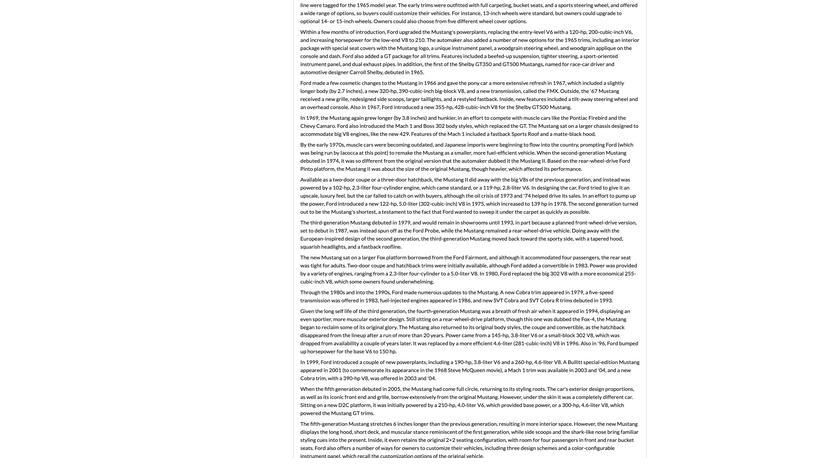 Task type: vqa. For each thing, say whether or not it's contained in the screenshot.
fourth Expert from the top
no



Task type: locate. For each thing, give the bounding box(es) containing it.
than inside the fifth-generation mustang stretches 6 inches longer than the previous generation, resulting in more interior space. however, the new mustang displays the long hood, short deck, and muscular stance reminiscent of the first generation, while side scoops and the shark-like nose bring familiar styling cues into the present. inside, it even retains the original 2+2 seating configuration, with room for four passengers in front and rear bucket seats. ford also offers a number of ways for owners to customize their vehicles, including three design schemes and a color-configurable instrument panel, which recall the customization options of the original vehicle.
[[430, 421, 441, 427]]

1 horizontal spatial hp
[[542, 201, 548, 207]]

1 horizontal spatial efficient
[[498, 149, 518, 156]]

features up outdated,
[[412, 131, 432, 137]]

borrowed
[[408, 254, 431, 261]]

0 horizontal spatial platform,
[[314, 166, 336, 172]]

302
[[436, 123, 445, 129], [551, 270, 560, 277], [577, 332, 586, 338]]

couple down after on the left bottom of page
[[364, 340, 380, 346]]

inch) inside given the long self life of the third generation, the fourth-generation mustang was a breath of fresh air when it appeared in 1994, displaying an even sportier, more muscular exterior design. still sitting on a rear-wheel-drive platform, though this one was dubbed the fox-4, the mustang began to reclaim some of its original glory. the mustang also returned to its original body styles, the coupe and convertible, as the hatchback disappeared from the lineup after a run of more than 20 years. power came from a 145-hp, 3.8-liter v6 or a small-block 302 v8, which was dropped from availability a couple of years later. it was replaced by a more efficient 4.6-liter (281-cubic-inch) v8 in 1996. also in '96, ford bumped up horsepower for the base v6 to 150 hp.
[[541, 340, 552, 346]]

like inside the fifth-generation mustang stretches 6 inches longer than the previous generation, resulting in more interior space. however, the new mustang displays the long hood, short deck, and muscular stance reminiscent of the first generation, while side scoops and the shark-like nose bring familiar styling cues into the present. inside, it even retains the original 2+2 seating configuration, with room for four passengers in front and rear bucket seats. ford also offers a number of ways for owners to customize their vehicles, including three design schemes and a color-configurable instrument panel, which recall the customization options of the original vehicle.
[[587, 429, 595, 435]]

its left appearance
[[386, 367, 391, 373]]

muscle inside by the early 1970s, muscle cars were becoming outdated, and japanese imports were beginning to flow into the country, prompting ford (which was being run by iacocca at this point) to remake the mustang as a smaller, more fuel-efficient vehicle. when the second-generation mustang debuted in 1974, it was so different from the original version that the automaker dubbed it the mustang ii. based on the rear-wheel-drive ford pinto platform, the mustang ii was about the size of the original mustang, though heavier, which affected its performance.
[[347, 141, 363, 148]]

2 vertical spatial mustang.
[[478, 394, 499, 400]]

gt
[[384, 53, 392, 59], [353, 410, 360, 416]]

of right size
[[416, 166, 420, 172]]

hood, right 'tapered'
[[611, 235, 624, 242]]

0 horizontal spatial larger
[[362, 254, 376, 261]]

big up 1970s, on the left top of page
[[335, 131, 342, 137]]

2 vertical spatial design
[[521, 445, 537, 451]]

4.6- right 260-
[[535, 359, 544, 365]]

1 vertical spatial cars
[[364, 141, 374, 148]]

1 horizontal spatial even
[[389, 437, 400, 443]]

1 horizontal spatial base
[[524, 402, 535, 408]]

replaced inside the new mustang sat on a larger fox platform borrowed from the ford fairmont, and although it accommodated four passengers, the rear seat was tight for adults. two-door coupe and hatchback trims were initially available, although ford added a convertible in 1983. power was provided by a variety of engines, ranging from a 2.3-liter four-cylinder to a 5.0-liter v8. in 1980, ford replaced the big 302 v8 with a more economical 255- cubic-inch v8, which some owners found underwhelming.
[[512, 270, 533, 277]]

0 horizontal spatial 5.0-
[[399, 201, 409, 207]]

2 vertical spatial 1
[[523, 367, 526, 373]]

vehicles,
[[464, 445, 484, 451]]

2 horizontal spatial platform,
[[484, 316, 506, 322]]

previous up seating in the right bottom of the page
[[451, 421, 471, 427]]

in right the v6.
[[532, 184, 537, 191]]

grille, inside when the fifth generation debuted in 2005, the mustang had come full circle, returning to its styling roots. the car's exterior design proportions, as well as its iconic front end and grille, borrow extensively from the original mustang. however, under the skin it was a completely different car. sitting on a new d2c platform, it was initially powered by a 210-hp, 4.0-liter v6, which provided base power, or a 300-hp, 4.6-liter v8, which powered the mustang gt trims.
[[378, 394, 391, 400]]

1 horizontal spatial coupe
[[372, 262, 386, 269]]

door
[[344, 176, 355, 183], [396, 176, 407, 183], [359, 262, 371, 269]]

their
[[452, 445, 463, 451]]

1 horizontal spatial initially
[[448, 262, 465, 269]]

few
[[322, 29, 330, 35], [330, 80, 339, 86]]

wheel,
[[544, 45, 560, 51]]

introduced inside in 1969, the mustang again grew longer (by 3.8 inches) and hunkier, in an effort to compete with muscle cars like the pontiac firebird and the chevy camaro. ford also introduced the mach 1 and boss 302 body styles, which replaced the gt. the mustang sat on a larger chassis designed to accommodate big v8 engines, like the new 429. features of the mach 1 included a fastback sports roof and a matte-black hood.
[[360, 123, 386, 129]]

life
[[345, 308, 352, 314]]

returned
[[441, 324, 462, 330]]

in down 428-
[[458, 115, 463, 121]]

1993.
[[600, 297, 614, 304]]

1 horizontal spatial effort
[[595, 192, 609, 199]]

generation up "iconic"
[[336, 386, 361, 392]]

front inside when the fifth generation debuted in 2005, the mustang had come full circle, returning to its styling roots. the car's exterior design proportions, as well as its iconic front end and grille, borrow extensively from the original mustang. however, under the skin it was a completely different car. sitting on a new d2c platform, it was initially powered by a 210-hp, 4.0-liter v6, which provided base power, or a 300-hp, 4.6-liter v8, which powered the mustang gt trims.
[[345, 394, 357, 400]]

as down 1978.
[[564, 209, 569, 215]]

1 horizontal spatial however,
[[575, 421, 597, 427]]

and inside by the early 1970s, muscle cars were becoming outdated, and japanese imports were beginning to flow into the country, prompting ford (which was being run by iacocca at this point) to remake the mustang as a smaller, more fuel-efficient vehicle. when the second-generation mustang debuted in 1974, it was so different from the original version that the automaker dubbed it the mustang ii. based on the rear-wheel-drive ford pinto platform, the mustang ii was about the size of the original mustang, though heavier, which affected its performance.
[[435, 141, 444, 148]]

cubic- down restyled
[[466, 104, 480, 110]]

ford
[[388, 29, 399, 35], [343, 53, 354, 59], [301, 80, 312, 86], [382, 104, 393, 110], [337, 123, 348, 129], [606, 141, 617, 148], [620, 158, 631, 164], [579, 184, 590, 191], [326, 201, 337, 207], [443, 209, 454, 215], [413, 227, 424, 234], [454, 254, 465, 261], [511, 262, 522, 269], [500, 270, 511, 277], [392, 289, 403, 295], [608, 340, 619, 346], [321, 359, 332, 365], [315, 445, 326, 451]]

0 horizontal spatial 302
[[436, 123, 445, 129]]

inside,
[[500, 96, 515, 102], [368, 437, 384, 443]]

1979, inside the third-generation mustang debuted in 1979, and would remain in showrooms until 1993, in part because a planned front-wheel-drive version, set to debut in 1987, was instead spun off as the ford probe, while the mustang remained a rear-wheel-drive vehicle. doing away with the european-inspired design of the second generation, the third-generation mustang moved back toward the sporty side, with a tapered hood, squarish headlights, and a fastback roofline.
[[398, 219, 412, 226]]

0 horizontal spatial trims
[[422, 262, 434, 269]]

woodgrain
[[498, 45, 523, 51], [570, 45, 595, 51]]

four- inside available as a two-door coupe or a three-door hatchback, the mustang ii did away with the big v8s of the previous generation, and instead was powered by a 102-hp, 2.3-liter four-cylinder engine, which came standard, or a 119-hp, 2.8-liter v6. in designing the car, ford tried to give it an upscale, luxury feel, but the car failed to catch on with buyers, although the oil crisis of 1973 and '74 helped drive its sales. in an effort to pump up the power, ford introduced a new 122-hp, 5.0-liter (302-cubic-inch) v8 in 1975, which increased to 139 hp in 1978. the second generation turned out to be the mustang's shortest, a testament to the fact that ford wanted to sweep it under the carpet as quickly as possible.
[[372, 184, 384, 191]]

(302-
[[419, 201, 432, 207]]

longer inside in 1969, the mustang again grew longer (by 3.8 inches) and hunkier, in an effort to compete with muscle cars like the pontiac firebird and the chevy camaro. ford also introduced the mach 1 and boss 302 body styles, which replaced the gt. the mustang sat on a larger chassis designed to accommodate big v8 engines, like the new 429. features of the mach 1 included a fastback sports roof and a matte-black hood.
[[378, 115, 393, 121]]

larger
[[407, 96, 421, 102], [579, 123, 593, 129], [362, 254, 376, 261]]

ford inside given the long self life of the third generation, the fourth-generation mustang was a breath of fresh air when it appeared in 1994, displaying an even sportier, more muscular exterior design. still sitting on a rear-wheel-drive platform, though this one was dubbed the fox-4, the mustang began to reclaim some of its original glory. the mustang also returned to its original body styles, the coupe and convertible, as the hatchback disappeared from the lineup after a run of more than 20 years. power came from a 145-hp, 3.8-liter v6 or a small-block 302 v8, which was dropped from availability a couple of years later. it was replaced by a more efficient 4.6-liter (281-cubic-inch) v8 in 1996. also in '96, ford bumped up horsepower for the base v6 to 150 hp.
[[608, 340, 619, 346]]

was down iacocca
[[346, 158, 355, 164]]

0 horizontal spatial number
[[356, 445, 375, 451]]

even inside given the long self life of the third generation, the fourth-generation mustang was a breath of fresh air when it appeared in 1994, displaying an even sportier, more muscular exterior design. still sitting on a rear-wheel-drive platform, though this one was dubbed the fox-4, the mustang began to reclaim some of its original glory. the mustang also returned to its original body styles, the coupe and convertible, as the hatchback disappeared from the lineup after a run of more than 20 years. power came from a 145-hp, 3.8-liter v6 or a small-block 302 v8, which was dropped from availability a couple of years later. it was replaced by a more efficient 4.6-liter (281-cubic-inch) v8 in 1996. also in '96, ford bumped up horsepower for the base v6 to 150 hp.
[[301, 316, 312, 322]]

0 vertical spatial longer
[[301, 88, 316, 94]]

sat
[[561, 123, 568, 129], [343, 254, 350, 261]]

mustang. down fmx.
[[550, 104, 572, 110]]

car.
[[625, 394, 634, 400]]

1967, up grew at left
[[367, 104, 381, 110]]

rear- inside given the long self life of the third generation, the fourth-generation mustang was a breath of fresh air when it appeared in 1994, displaying an even sportier, more muscular exterior design. still sitting on a rear-wheel-drive platform, though this one was dubbed the fox-4, the mustang began to reclaim some of its original glory. the mustang also returned to its original body styles, the coupe and convertible, as the hatchback disappeared from the lineup after a run of more than 20 years. power came from a 145-hp, 3.8-liter v6 or a small-block 302 v8, which was dropped from availability a couple of years later. it was replaced by a more efficient 4.6-liter (281-cubic-inch) v8 in 1996. also in '96, ford bumped up horsepower for the base v6 to 150 hp.
[[443, 316, 455, 322]]

0 horizontal spatial previous
[[451, 421, 471, 427]]

hp, up but
[[344, 184, 351, 191]]

1990s,
[[375, 289, 391, 295]]

however, inside the fifth-generation mustang stretches 6 inches longer than the previous generation, resulting in more interior space. however, the new mustang displays the long hood, short deck, and muscular stance reminiscent of the first generation, while side scoops and the shark-like nose bring familiar styling cues into the present. inside, it even retains the original 2+2 seating configuration, with room for four passengers in front and rear bucket seats. ford also offers a number of ways for owners to customize their vehicles, including three design schemes and a color-configurable instrument panel, which recall the customization options of the original vehicle.
[[575, 421, 597, 427]]

wheel- inside given the long self life of the third generation, the fourth-generation mustang was a breath of fresh air when it appeared in 1994, displaying an even sportier, more muscular exterior design. still sitting on a rear-wheel-drive platform, though this one was dubbed the fox-4, the mustang began to reclaim some of its original glory. the mustang also returned to its original body styles, the coupe and convertible, as the hatchback disappeared from the lineup after a run of more than 20 years. power came from a 145-hp, 3.8-liter v6 or a small-block 302 v8, which was dropped from availability a couple of years later. it was replaced by a more efficient 4.6-liter (281-cubic-inch) v8 in 1996. also in '96, ford bumped up horsepower for the base v6 to 150 hp.
[[455, 316, 471, 322]]

disappeared
[[301, 332, 330, 338]]

0 vertical spatial dubbed
[[489, 158, 506, 164]]

did
[[470, 176, 477, 183]]

months
[[331, 29, 349, 35]]

(by left 3.8
[[394, 115, 401, 121]]

1 vertical spatial muscle
[[347, 141, 363, 148]]

from inside when the fifth generation debuted in 2005, the mustang had come full circle, returning to its styling roots. the car's exterior design proportions, as well as its iconic front end and grille, borrow extensively from the original mustang. however, under the skin it was a completely different car. sitting on a new d2c platform, it was initially powered by a 210-hp, 4.0-liter v6, which provided base power, or a 300-hp, 4.6-liter v8, which powered the mustang gt trims.
[[438, 394, 449, 400]]

by
[[301, 141, 307, 148]]

and left the '04.
[[418, 375, 427, 381]]

0 vertical spatial muscular
[[347, 316, 368, 322]]

while
[[442, 227, 454, 234], [512, 429, 524, 435]]

1 horizontal spatial provided
[[617, 262, 638, 269]]

v6 inside within a few months of introduction, ford upgraded the mustang's powerplants, replacing the entry-level v6 with a 120-hp, 200-cubic-inch v6, and increasing horsepower for the low-end v8 to 210. the automaker also added a number of new options for the 1965 trims, including an interior package with special seat covers with the mustang logo, a unique instrument panel, a woodgrain steering wheel, and woodgrain applique on the console and dash. ford also added a gt package for all trims. features included a beefed-up suspension, tighter steering, a sport-oriented instrument panel, and dual exhaust pipes. in addition, the first of the shelby gt350 and gt500 mustangs, named for race-car driver and automotive designer carroll shelby, debuted in 1965.
[[547, 29, 554, 35]]

owners down ranging
[[363, 278, 381, 285]]

rear- inside by the early 1970s, muscle cars were becoming outdated, and japanese imports were beginning to flow into the country, prompting ford (which was being run by iacocca at this point) to remake the mustang as a smaller, more fuel-efficient vehicle. when the second-generation mustang debuted in 1974, it was so different from the original version that the automaker dubbed it the mustang ii. based on the rear-wheel-drive ford pinto platform, the mustang ii was about the size of the original mustang, though heavier, which affected its performance.
[[579, 158, 591, 164]]

1 horizontal spatial that
[[443, 158, 452, 164]]

0 horizontal spatial front
[[345, 394, 357, 400]]

shark-
[[572, 429, 587, 435]]

0 vertical spatial power,
[[310, 201, 325, 207]]

cubic- inside available as a two-door coupe or a three-door hatchback, the mustang ii did away with the big v8s of the previous generation, and instead was powered by a 102-hp, 2.3-liter four-cylinder engine, which came standard, or a 119-hp, 2.8-liter v6. in designing the car, ford tried to give it an upscale, luxury feel, but the car failed to catch on with buyers, although the oil crisis of 1973 and '74 helped drive its sales. in an effort to pump up the power, ford introduced a new 122-hp, 5.0-liter (302-cubic-inch) v8 in 1975, which increased to 139 hp in 1978. the second generation turned out to be the mustang's shortest, a testament to the fact that ford wanted to sweep it under the carpet as quickly as possible.
[[432, 201, 446, 207]]

4,
[[592, 316, 596, 322]]

new up fastback.
[[481, 88, 490, 94]]

1 horizontal spatial fastback
[[491, 131, 511, 137]]

4.0-
[[458, 402, 467, 408]]

included up '67
[[583, 80, 603, 86]]

imports
[[468, 141, 486, 148]]

debuted
[[385, 69, 405, 75], [301, 158, 320, 164], [372, 219, 392, 226], [574, 297, 594, 304], [362, 386, 382, 392]]

base inside when the fifth generation debuted in 2005, the mustang had come full circle, returning to its styling roots. the car's exterior design proportions, as well as its iconic front end and grille, borrow extensively from the original mustang. however, under the skin it was a completely different car. sitting on a new d2c platform, it was initially powered by a 210-hp, 4.0-liter v6, which provided base power, or a 300-hp, 4.6-liter v8, which powered the mustang gt trims.
[[524, 402, 535, 408]]

0 horizontal spatial 4.6-
[[494, 340, 503, 346]]

hp, inside given the long self life of the third generation, the fourth-generation mustang was a breath of fresh air when it appeared in 1994, displaying an even sportier, more muscular exterior design. still sitting on a rear-wheel-drive platform, though this one was dubbed the fox-4, the mustang began to reclaim some of its original glory. the mustang also returned to its original body styles, the coupe and convertible, as the hatchback disappeared from the lineup after a run of more than 20 years. power came from a 145-hp, 3.8-liter v6 or a small-block 302 v8, which was dropped from availability a couple of years later. it was replaced by a more efficient 4.6-liter (281-cubic-inch) v8 in 1996. also in '96, ford bumped up horsepower for the base v6 to 150 hp.
[[503, 332, 510, 338]]

into inside the through the 1980s and into the 1990s, ford made numerous updates to the mustang. a new cobra trim appeared in 1979, a five-speed transmission was offered in 1983, fuel-injected engines appeared in 1986, and new svt cobra and svt cobra r trims debuted in 1993.
[[356, 289, 365, 295]]

hatchback inside given the long self life of the third generation, the fourth-generation mustang was a breath of fresh air when it appeared in 1994, displaying an even sportier, more muscular exterior design. still sitting on a rear-wheel-drive platform, though this one was dubbed the fox-4, the mustang began to reclaim some of its original glory. the mustang also returned to its original body styles, the coupe and convertible, as the hatchback disappeared from the lineup after a run of more than 20 years. power came from a 145-hp, 3.8-liter v6 or a small-block 302 v8, which was dropped from availability a couple of years later. it was replaced by a more efficient 4.6-liter (281-cubic-inch) v8 in 1996. also in '96, ford bumped up horsepower for the base v6 to 150 hp.
[[601, 324, 625, 330]]

probe,
[[425, 227, 441, 234]]

refresh
[[530, 80, 547, 86]]

(by
[[330, 88, 337, 94], [394, 115, 401, 121]]

called
[[524, 88, 537, 94]]

drive inside given the long self life of the third generation, the fourth-generation mustang was a breath of fresh air when it appeared in 1994, displaying an even sportier, more muscular exterior design. still sitting on a rear-wheel-drive platform, though this one was dubbed the fox-4, the mustang began to reclaim some of its original glory. the mustang also returned to its original body styles, the coupe and convertible, as the hatchback disappeared from the lineup after a run of more than 20 years. power came from a 145-hp, 3.8-liter v6 or a small-block 302 v8, which was dropped from availability a couple of years later. it was replaced by a more efficient 4.6-liter (281-cubic-inch) v8 in 1996. also in '96, ford bumped up horsepower for the base v6 to 150 hp.
[[471, 316, 483, 322]]

0 horizontal spatial 2.3-
[[352, 184, 362, 191]]

2003 down appearance
[[405, 375, 417, 381]]

1 vertical spatial second
[[376, 235, 393, 242]]

in right sales.
[[583, 192, 588, 199]]

as down fox- on the right of page
[[586, 324, 591, 330]]

the inside given the long self life of the third generation, the fourth-generation mustang was a breath of fresh air when it appeared in 1994, displaying an even sportier, more muscular exterior design. still sitting on a rear-wheel-drive platform, though this one was dubbed the fox-4, the mustang began to reclaim some of its original glory. the mustang also returned to its original body styles, the coupe and convertible, as the hatchback disappeared from the lineup after a run of more than 20 years. power came from a 145-hp, 3.8-liter v6 or a small-block 302 v8, which was dropped from availability a couple of years later. it was replaced by a more efficient 4.6-liter (281-cubic-inch) v8 in 1996. also in '96, ford bumped up horsepower for the base v6 to 150 hp.
[[399, 324, 408, 330]]

1 vertical spatial previous
[[451, 421, 471, 427]]

which up 1980s
[[335, 278, 349, 285]]

coupe down fox
[[372, 262, 386, 269]]

1 vertical spatial that
[[432, 209, 442, 215]]

which up '96,
[[596, 332, 610, 338]]

0 vertical spatial second
[[579, 201, 595, 207]]

in inside by the early 1970s, muscle cars were becoming outdated, and japanese imports were beginning to flow into the country, prompting ford (which was being run by iacocca at this point) to remake the mustang as a smaller, more fuel-efficient vehicle. when the second-generation mustang debuted in 1974, it was so different from the original version that the automaker dubbed it the mustang ii. based on the rear-wheel-drive ford pinto platform, the mustang ii was about the size of the original mustang, though heavier, which affected its performance.
[[321, 158, 326, 164]]

1 horizontal spatial styles,
[[508, 324, 522, 330]]

under down increased
[[500, 209, 514, 215]]

added
[[474, 37, 489, 43], [365, 53, 380, 59], [523, 262, 538, 269]]

0 vertical spatial ii
[[368, 166, 371, 172]]

v8 up wanted
[[459, 201, 466, 207]]

steering inside within a few months of introduction, ford upgraded the mustang's powerplants, replacing the entry-level v6 with a 120-hp, 200-cubic-inch v6, and increasing horsepower for the low-end v8 to 210. the automaker also added a number of new options for the 1965 trims, including an interior package with special seat covers with the mustang logo, a unique instrument panel, a woodgrain steering wheel, and woodgrain applique on the console and dash. ford also added a gt package for all trims. features included a beefed-up suspension, tighter steering, a sport-oriented instrument panel, and dual exhaust pipes. in addition, the first of the shelby gt350 and gt500 mustangs, named for race-car driver and automotive designer carroll shelby, debuted in 1965.
[[524, 45, 543, 51]]

1 vertical spatial exterior
[[570, 386, 589, 392]]

two-
[[348, 262, 359, 269]]

inch) up wanted
[[446, 201, 458, 207]]

1 horizontal spatial added
[[474, 37, 489, 43]]

0 horizontal spatial including
[[429, 359, 450, 365]]

hp,
[[581, 29, 588, 35], [391, 88, 398, 94], [447, 104, 454, 110], [344, 184, 351, 191], [495, 184, 502, 191], [391, 201, 398, 207], [503, 332, 510, 338], [466, 359, 473, 365], [527, 359, 534, 365], [450, 402, 457, 408], [574, 402, 581, 408]]

0 horizontal spatial woodgrain
[[498, 45, 523, 51]]

hood,
[[611, 235, 624, 242], [340, 429, 354, 435]]

styling up seats.
[[301, 437, 316, 443]]

1 vertical spatial while
[[512, 429, 524, 435]]

through the 1980s and into the 1990s, ford made numerous updates to the mustang. a new cobra trim appeared in 1979, a five-speed transmission was offered in 1983, fuel-injected engines appeared in 1986, and new svt cobra and svt cobra r trims debuted in 1993.
[[301, 289, 614, 304]]

away inside ford made a few cosmetic changes to the mustang in 1966 and gave the pony car a more extensive refresh in 1967, which included a slightly longer body (by 2.7 inches), a new 320-hp, 390-cubic-inch big-block v8, and a new transmission, called the fmx. outside, the '67 mustang received a new grille, redesigned side scoops, larger taillights, and a restyled fastback. inside, new features included a tilt-away steering wheel and an overhead console. also in 1967, ford introduced a new 355-hp, 428-cubic-inch v8 for the shelby gt500 mustang.
[[581, 96, 593, 102]]

however, inside when the fifth generation debuted in 2005, the mustang had come full circle, returning to its styling roots. the car's exterior design proportions, as well as its iconic front end and grille, borrow extensively from the original mustang. however, under the skin it was a completely different car. sitting on a new d2c platform, it was initially powered by a 210-hp, 4.0-liter v6, which provided base power, or a 300-hp, 4.6-liter v8, which powered the mustang gt trims.
[[501, 394, 523, 400]]

hp right the 139
[[542, 201, 548, 207]]

was right 'it'
[[418, 340, 427, 346]]

inside, inside ford made a few cosmetic changes to the mustang in 1966 and gave the pony car a more extensive refresh in 1967, which included a slightly longer body (by 2.7 inches), a new 320-hp, 390-cubic-inch big-block v8, and a new transmission, called the fmx. outside, the '67 mustang received a new grille, redesigned side scoops, larger taillights, and a restyled fastback. inside, new features included a tilt-away steering wheel and an overhead console. also in 1967, ford introduced a new 355-hp, 428-cubic-inch v8 for the shelby gt500 mustang.
[[500, 96, 515, 102]]

2 horizontal spatial coupe
[[532, 324, 546, 330]]

0 vertical spatial 1979,
[[398, 219, 412, 226]]

260-
[[515, 359, 527, 365]]

some
[[350, 278, 362, 285], [340, 324, 353, 330]]

0 horizontal spatial even
[[301, 316, 312, 322]]

2 vertical spatial car
[[365, 192, 373, 199]]

rear
[[611, 254, 621, 261], [608, 437, 618, 443]]

1 horizontal spatial seat
[[622, 254, 632, 261]]

woodgrain up beefed-
[[498, 45, 523, 51]]

back
[[509, 235, 520, 242]]

0 vertical spatial replaced
[[490, 123, 510, 129]]

by inside when the fifth generation debuted in 2005, the mustang had come full circle, returning to its styling roots. the car's exterior design proportions, as well as its iconic front end and grille, borrow extensively from the original mustang. however, under the skin it was a completely different car. sitting on a new d2c platform, it was initially powered by a 210-hp, 4.0-liter v6, which provided base power, or a 300-hp, 4.6-liter v8, which powered the mustang gt trims.
[[428, 402, 434, 408]]

trims. up the stretches
[[361, 410, 375, 416]]

ways
[[381, 445, 393, 451]]

features inside within a few months of introduction, ford upgraded the mustang's powerplants, replacing the entry-level v6 with a 120-hp, 200-cubic-inch v6, and increasing horsepower for the low-end v8 to 210. the automaker also added a number of new options for the 1965 trims, including an interior package with special seat covers with the mustang logo, a unique instrument panel, a woodgrain steering wheel, and woodgrain applique on the console and dash. ford also added a gt package for all trims. features included a beefed-up suspension, tighter steering, a sport-oriented instrument panel, and dual exhaust pipes. in addition, the first of the shelby gt350 and gt500 mustangs, named for race-car driver and automotive designer carroll shelby, debuted in 1965.
[[442, 53, 463, 59]]

ii left about
[[368, 166, 371, 172]]

failed
[[374, 192, 387, 199]]

2 horizontal spatial door
[[396, 176, 407, 183]]

0 vertical spatial couple
[[364, 340, 380, 346]]

vehicle. inside the third-generation mustang debuted in 1979, and would remain in showrooms until 1993, in part because a planned front-wheel-drive version, set to debut in 1987, was instead spun off as the ford probe, while the mustang remained a rear-wheel-drive vehicle. doing away with the european-inspired design of the second generation, the third-generation mustang moved back toward the sporty side, with a tapered hood, squarish headlights, and a fastback roofline.
[[554, 227, 571, 234]]

302 inside in 1969, the mustang again grew longer (by 3.8 inches) and hunkier, in an effort to compete with muscle cars like the pontiac firebird and the chevy camaro. ford also introduced the mach 1 and boss 302 body styles, which replaced the gt. the mustang sat on a larger chassis designed to accommodate big v8 engines, like the new 429. features of the mach 1 included a fastback sports roof and a matte-black hood.
[[436, 123, 445, 129]]

which inside by the early 1970s, muscle cars were becoming outdated, and japanese imports were beginning to flow into the country, prompting ford (which was being run by iacocca at this point) to remake the mustang as a smaller, more fuel-efficient vehicle. when the second-generation mustang debuted in 1974, it was so different from the original version that the automaker dubbed it the mustang ii. based on the rear-wheel-drive ford pinto platform, the mustang ii was about the size of the original mustang, though heavier, which affected its performance.
[[509, 166, 523, 172]]

1 horizontal spatial exterior
[[570, 386, 589, 392]]

more inside the new mustang sat on a larger fox platform borrowed from the ford fairmont, and although it accommodated four passengers, the rear seat was tight for adults. two-door coupe and hatchback trims were initially available, although ford added a convertible in 1983. power was provided by a variety of engines, ranging from a 2.3-liter four-cylinder to a 5.0-liter v8. in 1980, ford replaced the big 302 v8 with a more economical 255- cubic-inch v8, which some owners found underwhelming.
[[584, 270, 597, 277]]

1 vertical spatial than
[[430, 421, 441, 427]]

version,
[[619, 219, 637, 226]]

extensively
[[410, 394, 437, 400]]

2 vertical spatial big
[[543, 270, 550, 277]]

in inside in 1969, the mustang again grew longer (by 3.8 inches) and hunkier, in an effort to compete with muscle cars like the pontiac firebird and the chevy camaro. ford also introduced the mach 1 and boss 302 body styles, which replaced the gt. the mustang sat on a larger chassis designed to accommodate big v8 engines, like the new 429. features of the mach 1 included a fastback sports roof and a matte-black hood.
[[458, 115, 463, 121]]

(by left 2.7
[[330, 88, 337, 94]]

1979,
[[398, 219, 412, 226], [571, 289, 585, 295]]

1 woodgrain from the left
[[498, 45, 523, 51]]

1 vertical spatial 302
[[551, 270, 560, 277]]

skin
[[548, 394, 557, 400]]

0 horizontal spatial car
[[365, 192, 373, 199]]

(by inside ford made a few cosmetic changes to the mustang in 1966 and gave the pony car a more extensive refresh in 1967, which included a slightly longer body (by 2.7 inches), a new 320-hp, 390-cubic-inch big-block v8, and a new transmission, called the fmx. outside, the '67 mustang received a new grille, redesigned side scoops, larger taillights, and a restyled fastback. inside, new features included a tilt-away steering wheel and an overhead console. also in 1967, ford introduced a new 355-hp, 428-cubic-inch v8 for the shelby gt500 mustang.
[[330, 88, 337, 94]]

cylinder inside available as a two-door coupe or a three-door hatchback, the mustang ii did away with the big v8s of the previous generation, and instead was powered by a 102-hp, 2.3-liter four-cylinder engine, which came standard, or a 119-hp, 2.8-liter v6. in designing the car, ford tried to give it an upscale, luxury feel, but the car failed to catch on with buyers, although the oil crisis of 1973 and '74 helped drive its sales. in an effort to pump up the power, ford introduced a new 122-hp, 5.0-liter (302-cubic-inch) v8 in 1975, which increased to 139 hp in 1978. the second generation turned out to be the mustang's shortest, a testament to the fact that ford wanted to sweep it under the carpet as quickly as possible.
[[384, 184, 403, 191]]

replaced inside in 1969, the mustang again grew longer (by 3.8 inches) and hunkier, in an effort to compete with muscle cars like the pontiac firebird and the chevy camaro. ford also introduced the mach 1 and boss 302 body styles, which replaced the gt. the mustang sat on a larger chassis designed to accommodate big v8 engines, like the new 429. features of the mach 1 included a fastback sports roof and a matte-black hood.
[[490, 123, 510, 129]]

larger right scoops,
[[407, 96, 421, 102]]

come
[[443, 386, 456, 392]]

an inside ford made a few cosmetic changes to the mustang in 1966 and gave the pony car a more extensive refresh in 1967, which included a slightly longer body (by 2.7 inches), a new 320-hp, 390-cubic-inch big-block v8, and a new transmission, called the fmx. outside, the '67 mustang received a new grille, redesigned side scoops, larger taillights, and a restyled fastback. inside, new features included a tilt-away steering wheel and an overhead console. also in 1967, ford introduced a new 355-hp, 428-cubic-inch v8 for the shelby gt500 mustang.
[[301, 104, 306, 110]]

new inside when the fifth generation debuted in 2005, the mustang had come full circle, returning to its styling roots. the car's exterior design proportions, as well as its iconic front end and grille, borrow extensively from the original mustang. however, under the skin it was a completely different car. sitting on a new d2c platform, it was initially powered by a 210-hp, 4.0-liter v6, which provided base power, or a 300-hp, 4.6-liter v8, which powered the mustang gt trims.
[[328, 402, 338, 408]]

of down shortest,
[[362, 235, 366, 242]]

into right flow
[[541, 141, 551, 148]]

1 down 260-
[[523, 367, 526, 373]]

(by inside in 1969, the mustang again grew longer (by 3.8 inches) and hunkier, in an effort to compete with muscle cars like the pontiac firebird and the chevy camaro. ford also introduced the mach 1 and boss 302 body styles, which replaced the gt. the mustang sat on a larger chassis designed to accommodate big v8 engines, like the new 429. features of the mach 1 included a fastback sports roof and a matte-black hood.
[[394, 115, 401, 121]]

1 svt from the left
[[494, 297, 504, 304]]

for inside ford made a few cosmetic changes to the mustang in 1966 and gave the pony car a more extensive refresh in 1967, which included a slightly longer body (by 2.7 inches), a new 320-hp, 390-cubic-inch big-block v8, and a new transmission, called the fmx. outside, the '67 mustang received a new grille, redesigned side scoops, larger taillights, and a restyled fastback. inside, new features included a tilt-away steering wheel and an overhead console. also in 1967, ford introduced a new 355-hp, 428-cubic-inch v8 for the shelby gt500 mustang.
[[499, 104, 506, 110]]

door inside the new mustang sat on a larger fox platform borrowed from the ford fairmont, and although it accommodated four passengers, the rear seat was tight for adults. two-door coupe and hatchback trims were initially available, although ford added a convertible in 1983. power was provided by a variety of engines, ranging from a 2.3-liter four-cylinder to a 5.0-liter v8. in 1980, ford replaced the big 302 v8 with a more economical 255- cubic-inch v8, which some owners found underwhelming.
[[359, 262, 371, 269]]

with down 1983.
[[569, 270, 580, 277]]

doing
[[572, 227, 587, 234]]

big inside the new mustang sat on a larger fox platform borrowed from the ford fairmont, and although it accommodated four passengers, the rear seat was tight for adults. two-door coupe and hatchback trims were initially available, although ford added a convertible in 1983. power was provided by a variety of engines, ranging from a 2.3-liter four-cylinder to a 5.0-liter v8. in 1980, ford replaced the big 302 v8 with a more economical 255- cubic-inch v8, which some owners found underwhelming.
[[543, 270, 550, 277]]

to left flow
[[524, 141, 529, 148]]

1 vertical spatial effort
[[595, 192, 609, 199]]

to inside when the fifth generation debuted in 2005, the mustang had come full circle, returning to its styling roots. the car's exterior design proportions, as well as its iconic front end and grille, borrow extensively from the original mustang. however, under the skin it was a completely different car. sitting on a new d2c platform, it was initially powered by a 210-hp, 4.0-liter v6, which provided base power, or a 300-hp, 4.6-liter v8, which powered the mustang gt trims.
[[504, 386, 509, 392]]

cosmetic
[[340, 80, 361, 86]]

although down standard,
[[444, 192, 465, 199]]

0 horizontal spatial like
[[371, 131, 379, 137]]

car inside within a few months of introduction, ford upgraded the mustang's powerplants, replacing the entry-level v6 with a 120-hp, 200-cubic-inch v6, and increasing horsepower for the low-end v8 to 210. the automaker also added a number of new options for the 1965 trims, including an interior package with special seat covers with the mustang logo, a unique instrument panel, a woodgrain steering wheel, and woodgrain applique on the console and dash. ford also added a gt package for all trims. features included a beefed-up suspension, tighter steering, a sport-oriented instrument panel, and dual exhaust pipes. in addition, the first of the shelby gt350 and gt500 mustangs, named for race-car driver and automotive designer carroll shelby, debuted in 1965.
[[583, 61, 590, 67]]

mustang inside the new mustang sat on a larger fox platform borrowed from the ford fairmont, and although it accommodated four passengers, the rear seat was tight for adults. two-door coupe and hatchback trims were initially available, although ford added a convertible in 1983. power was provided by a variety of engines, ranging from a 2.3-liter four-cylinder to a 5.0-liter v8. in 1980, ford replaced the big 302 v8 with a more economical 255- cubic-inch v8, which some owners found underwhelming.
[[322, 254, 342, 261]]

four
[[563, 254, 573, 261], [541, 437, 551, 443]]

than
[[412, 332, 423, 338], [430, 421, 441, 427]]

features
[[527, 96, 547, 102]]

1 vertical spatial offered
[[381, 375, 398, 381]]

chevy
[[301, 123, 316, 129]]

like left "nose"
[[587, 429, 595, 435]]

wheel-
[[591, 158, 607, 164], [590, 219, 606, 226], [525, 227, 541, 234], [455, 316, 471, 322]]

original up after on the left bottom of page
[[367, 324, 384, 330]]

spun
[[378, 227, 389, 234]]

prompting
[[581, 141, 605, 148]]

which inside ford made a few cosmetic changes to the mustang in 1966 and gave the pony car a more extensive refresh in 1967, which included a slightly longer body (by 2.7 inches), a new 320-hp, 390-cubic-inch big-block v8, and a new transmission, called the fmx. outside, the '67 mustang received a new grille, redesigned side scoops, larger taillights, and a restyled fastback. inside, new features included a tilt-away steering wheel and an overhead console. also in 1967, ford introduced a new 355-hp, 428-cubic-inch v8 for the shelby gt500 mustang.
[[568, 80, 582, 86]]

1 horizontal spatial steering
[[594, 96, 614, 102]]

cubic- up applique
[[600, 29, 615, 35]]

on inside by the early 1970s, muscle cars were becoming outdated, and japanese imports were beginning to flow into the country, prompting ford (which was being run by iacocca at this point) to remake the mustang as a smaller, more fuel-efficient vehicle. when the second-generation mustang debuted in 1974, it was so different from the original version that the automaker dubbed it the mustang ii. based on the rear-wheel-drive ford pinto platform, the mustang ii was about the size of the original mustang, though heavier, which affected its performance.
[[563, 158, 569, 164]]

in inside in 1969, the mustang again grew longer (by 3.8 inches) and hunkier, in an effort to compete with muscle cars like the pontiac firebird and the chevy camaro. ford also introduced the mach 1 and boss 302 body styles, which replaced the gt. the mustang sat on a larger chassis designed to accommodate big v8 engines, like the new 429. features of the mach 1 included a fastback sports roof and a matte-black hood.
[[301, 115, 305, 121]]

v8, inside the new mustang sat on a larger fox platform borrowed from the ford fairmont, and although it accommodated four passengers, the rear seat was tight for adults. two-door coupe and hatchback trims were initially available, although ford added a convertible in 1983. power was provided by a variety of engines, ranging from a 2.3-liter four-cylinder to a 5.0-liter v8. in 1980, ford replaced the big 302 v8 with a more economical 255- cubic-inch v8, which some owners found underwhelming.
[[326, 278, 334, 285]]

2 horizontal spatial 4.6-
[[582, 402, 591, 408]]

door up ranging
[[359, 262, 371, 269]]

new up proportions,
[[622, 367, 632, 373]]

0 vertical spatial block
[[444, 88, 457, 94]]

2 horizontal spatial mach
[[509, 367, 522, 373]]

and down pony
[[467, 88, 476, 94]]

breath
[[496, 308, 512, 314]]

0 vertical spatial came
[[437, 184, 450, 191]]

returning
[[480, 386, 503, 392]]

'74
[[524, 192, 531, 199]]

1 horizontal spatial car
[[481, 80, 488, 86]]

1 vertical spatial couple
[[364, 359, 379, 365]]

in 1969, the mustang again grew longer (by 3.8 inches) and hunkier, in an effort to compete with muscle cars like the pontiac firebird and the chevy camaro. ford also introduced the mach 1 and boss 302 body styles, which replaced the gt. the mustang sat on a larger chassis designed to accommodate big v8 engines, like the new 429. features of the mach 1 included a fastback sports roof and a matte-black hood.
[[301, 115, 639, 137]]

logo,
[[419, 45, 430, 51]]

1 vertical spatial first
[[474, 429, 483, 435]]

of left fresh
[[513, 308, 518, 314]]

country,
[[561, 141, 580, 148]]

moved
[[492, 235, 508, 242]]

v8, inside when the fifth generation debuted in 2005, the mustang had come full circle, returning to its styling roots. the car's exterior design proportions, as well as its iconic front end and grille, borrow extensively from the original mustang. however, under the skin it was a completely different car. sitting on a new d2c platform, it was initially powered by a 210-hp, 4.0-liter v6, which provided base power, or a 300-hp, 4.6-liter v8, which powered the mustang gt trims.
[[602, 402, 610, 408]]

ford inside the third-generation mustang debuted in 1979, and would remain in showrooms until 1993, in part because a planned front-wheel-drive version, set to debut in 1987, was instead spun off as the ford probe, while the mustang remained a rear-wheel-drive vehicle. doing away with the european-inspired design of the second generation, the third-generation mustang moved back toward the sporty side, with a tapered hood, squarish headlights, and a fastback roofline.
[[413, 227, 424, 234]]

0 vertical spatial though
[[472, 166, 489, 172]]

and left "would"
[[413, 219, 422, 226]]

came
[[437, 184, 450, 191], [462, 332, 475, 338]]

hp, left 428-
[[447, 104, 454, 110]]

to down upgraded
[[410, 37, 415, 43]]

0 vertical spatial horsepower
[[335, 37, 364, 43]]

more inside the fifth-generation mustang stretches 6 inches longer than the previous generation, resulting in more interior space. however, the new mustang displays the long hood, short deck, and muscular stance reminiscent of the first generation, while side scoops and the shark-like nose bring familiar styling cues into the present. inside, it even retains the original 2+2 seating configuration, with room for four passengers in front and rear bucket seats. ford also offers a number of ways for owners to customize their vehicles, including three design schemes and a color-configurable instrument panel, which recall the customization options of the original vehicle.
[[527, 421, 539, 427]]

1 horizontal spatial power,
[[536, 402, 552, 408]]

v6, inside when the fifth generation debuted in 2005, the mustang had come full circle, returning to its styling roots. the car's exterior design proportions, as well as its iconic front end and grille, borrow extensively from the original mustang. however, under the skin it was a completely different car. sitting on a new d2c platform, it was initially powered by a 210-hp, 4.0-liter v6, which provided base power, or a 300-hp, 4.6-liter v8, which powered the mustang gt trims.
[[478, 402, 486, 408]]

and up steering,
[[561, 45, 569, 51]]

fact
[[422, 209, 431, 215]]

for up compete
[[499, 104, 506, 110]]

outside,
[[561, 88, 581, 94]]

1983,
[[366, 297, 379, 304]]

0 horizontal spatial made
[[313, 80, 326, 86]]

in down appearance
[[399, 375, 404, 381]]

1 vertical spatial inch)
[[541, 340, 552, 346]]

v8 down convertible
[[561, 270, 568, 277]]

1 vertical spatial trim
[[527, 367, 537, 373]]

fastback up beginning
[[491, 131, 511, 137]]

bring
[[608, 429, 620, 435]]

features inside in 1969, the mustang again grew longer (by 3.8 inches) and hunkier, in an effort to compete with muscle cars like the pontiac firebird and the chevy camaro. ford also introduced the mach 1 and boss 302 body styles, which replaced the gt. the mustang sat on a larger chassis designed to accommodate big v8 engines, like the new 429. features of the mach 1 included a fastback sports roof and a matte-black hood.
[[412, 131, 432, 137]]

1 horizontal spatial features
[[442, 53, 463, 59]]

0 horizontal spatial hatchback
[[397, 262, 421, 269]]

early
[[317, 141, 329, 148]]

first inside within a few months of introduction, ford upgraded the mustang's powerplants, replacing the entry-level v6 with a 120-hp, 200-cubic-inch v6, and increasing horsepower for the low-end v8 to 210. the automaker also added a number of new options for the 1965 trims, including an interior package with special seat covers with the mustang logo, a unique instrument panel, a woodgrain steering wheel, and woodgrain applique on the console and dash. ford also added a gt package for all trims. features included a beefed-up suspension, tighter steering, a sport-oriented instrument panel, and dual exhaust pipes. in addition, the first of the shelby gt350 and gt500 mustangs, named for race-car driver and automotive designer carroll shelby, debuted in 1965.
[[434, 61, 443, 67]]

0 vertical spatial while
[[442, 227, 454, 234]]

0 horizontal spatial design
[[345, 235, 361, 242]]

was left "tight"
[[301, 262, 310, 269]]

302 inside given the long self life of the third generation, the fourth-generation mustang was a breath of fresh air when it appeared in 1994, displaying an even sportier, more muscular exterior design. still sitting on a rear-wheel-drive platform, though this one was dubbed the fox-4, the mustang began to reclaim some of its original glory. the mustang also returned to its original body styles, the coupe and convertible, as the hatchback disappeared from the lineup after a run of more than 20 years. power came from a 145-hp, 3.8-liter v6 or a small-block 302 v8, which was dropped from availability a couple of years later. it was replaced by a more efficient 4.6-liter (281-cubic-inch) v8 in 1996. also in '96, ford bumped up horsepower for the base v6 to 150 hp.
[[577, 332, 586, 338]]

big-
[[435, 88, 444, 94]]

0 horizontal spatial first
[[434, 61, 443, 67]]

1 vertical spatial inside,
[[368, 437, 384, 443]]

0 horizontal spatial longer
[[301, 88, 316, 94]]

0 horizontal spatial also
[[351, 104, 361, 110]]

1 horizontal spatial powerplants,
[[457, 29, 488, 35]]

0 vertical spatial mustang.
[[550, 104, 572, 110]]

5.0-
[[399, 201, 409, 207], [451, 270, 460, 277]]

0 vertical spatial car
[[583, 61, 590, 67]]

390- inside in 1999, ford introduced a couple of new powerplants, including a 190-hp, 3.8-liter v6 and a 260-hp, 4.6-liter v8. a bullitt special-edition mustang appeared in 2001 (to commemorate its appearance in the 1968 steve mcqueen movie), a mach 1 trim was available in 2003 and '04, and a new cobra trim, with a 390-hp v8, was offered in 2003 and '04.
[[344, 375, 355, 381]]

offered up life
[[342, 297, 359, 304]]

0 horizontal spatial third-
[[311, 219, 324, 226]]

v8. inside the new mustang sat on a larger fox platform borrowed from the ford fairmont, and although it accommodated four passengers, the rear seat was tight for adults. two-door coupe and hatchback trims were initially available, although ford added a convertible in 1983. power was provided by a variety of engines, ranging from a 2.3-liter four-cylinder to a 5.0-liter v8. in 1980, ford replaced the big 302 v8 with a more economical 255- cubic-inch v8, which some owners found underwhelming.
[[471, 270, 479, 277]]

1 horizontal spatial block
[[563, 332, 576, 338]]

few up increasing
[[322, 29, 330, 35]]

came inside given the long self life of the third generation, the fourth-generation mustang was a breath of fresh air when it appeared in 1994, displaying an even sportier, more muscular exterior design. still sitting on a rear-wheel-drive platform, though this one was dubbed the fox-4, the mustang began to reclaim some of its original glory. the mustang also returned to its original body styles, the coupe and convertible, as the hatchback disappeared from the lineup after a run of more than 20 years. power came from a 145-hp, 3.8-liter v6 or a small-block 302 v8, which was dropped from availability a couple of years later. it was replaced by a more efficient 4.6-liter (281-cubic-inch) v8 in 1996. also in '96, ford bumped up horsepower for the base v6 to 150 hp.
[[462, 332, 475, 338]]

unique
[[435, 45, 451, 51]]

design down 1987,
[[345, 235, 361, 242]]

by inside by the early 1970s, muscle cars were becoming outdated, and japanese imports were beginning to flow into the country, prompting ford (which was being run by iacocca at this point) to remake the mustang as a smaller, more fuel-efficient vehicle. when the second-generation mustang debuted in 1974, it was so different from the original version that the automaker dubbed it the mustang ii. based on the rear-wheel-drive ford pinto platform, the mustang ii was about the size of the original mustang, though heavier, which affected its performance.
[[334, 149, 340, 156]]

pontiac
[[570, 115, 588, 121]]

v8. inside in 1999, ford introduced a couple of new powerplants, including a 190-hp, 3.8-liter v6 and a 260-hp, 4.6-liter v8. a bullitt special-edition mustang appeared in 2001 (to commemorate its appearance in the 1968 steve mcqueen movie), a mach 1 trim was available in 2003 and '04, and a new cobra trim, with a 390-hp v8, was offered in 2003 and '04.
[[555, 359, 563, 365]]

styling left roots.
[[517, 386, 532, 392]]

horsepower inside given the long self life of the third generation, the fourth-generation mustang was a breath of fresh air when it appeared in 1994, displaying an even sportier, more muscular exterior design. still sitting on a rear-wheel-drive platform, though this one was dubbed the fox-4, the mustang began to reclaim some of its original glory. the mustang also returned to its original body styles, the coupe and convertible, as the hatchback disappeared from the lineup after a run of more than 20 years. power came from a 145-hp, 3.8-liter v6 or a small-block 302 v8, which was dropped from availability a couple of years later. it was replaced by a more efficient 4.6-liter (281-cubic-inch) v8 in 1996. also in '96, ford bumped up horsepower for the base v6 to 150 hp.
[[308, 348, 336, 355]]

options inside within a few months of introduction, ford upgraded the mustang's powerplants, replacing the entry-level v6 with a 120-hp, 200-cubic-inch v6, and increasing horsepower for the low-end v8 to 210. the automaker also added a number of new options for the 1965 trims, including an interior package with special seat covers with the mustang logo, a unique instrument panel, a woodgrain steering wheel, and woodgrain applique on the console and dash. ford also added a gt package for all trims. features included a beefed-up suspension, tighter steering, a sport-oriented instrument panel, and dual exhaust pipes. in addition, the first of the shelby gt350 and gt500 mustangs, named for race-car driver and automotive designer carroll shelby, debuted in 1965.
[[530, 37, 547, 43]]

that inside available as a two-door coupe or a three-door hatchback, the mustang ii did away with the big v8s of the previous generation, and instead was powered by a 102-hp, 2.3-liter four-cylinder engine, which came standard, or a 119-hp, 2.8-liter v6. in designing the car, ford tried to give it an upscale, luxury feel, but the car failed to catch on with buyers, although the oil crisis of 1973 and '74 helped drive its sales. in an effort to pump up the power, ford introduced a new 122-hp, 5.0-liter (302-cubic-inch) v8 in 1975, which increased to 139 hp in 1978. the second generation turned out to be the mustang's shortest, a testament to the fact that ford wanted to sweep it under the carpet as quickly as possible.
[[432, 209, 442, 215]]

and right headlights,
[[348, 243, 357, 250]]

the fifth-generation mustang stretches 6 inches longer than the previous generation, resulting in more interior space. however, the new mustang displays the long hood, short deck, and muscular stance reminiscent of the first generation, while side scoops and the shark-like nose bring familiar styling cues into the present. inside, it even retains the original 2+2 seating configuration, with room for four passengers in front and rear bucket seats. ford also offers a number of ways for owners to customize their vehicles, including three design schemes and a color-configurable instrument panel, which recall the customization options of the original vehicle.
[[301, 421, 639, 458]]

wheel- down prompting
[[591, 158, 607, 164]]

'96,
[[598, 340, 607, 346]]

front up d2c
[[345, 394, 357, 400]]

variety
[[311, 270, 328, 277]]

2 horizontal spatial vehicle.
[[554, 227, 571, 234]]

muscle inside in 1969, the mustang again grew longer (by 3.8 inches) and hunkier, in an effort to compete with muscle cars like the pontiac firebird and the chevy camaro. ford also introduced the mach 1 and boss 302 body styles, which replaced the gt. the mustang sat on a larger chassis designed to accommodate big v8 engines, like the new 429. features of the mach 1 included a fastback sports roof and a matte-black hood.
[[524, 115, 540, 121]]

including up applique
[[593, 37, 614, 43]]

0 horizontal spatial mach
[[396, 123, 409, 129]]

trim
[[532, 289, 542, 295], [527, 367, 537, 373]]

standard,
[[451, 184, 473, 191]]

0 horizontal spatial power,
[[310, 201, 325, 207]]

inside, down transmission,
[[500, 96, 515, 102]]

was inside available as a two-door coupe or a three-door hatchback, the mustang ii did away with the big v8s of the previous generation, and instead was powered by a 102-hp, 2.3-liter four-cylinder engine, which came standard, or a 119-hp, 2.8-liter v6. in designing the car, ford tried to give it an upscale, luxury feel, but the car failed to catch on with buyers, although the oil crisis of 1973 and '74 helped drive its sales. in an effort to pump up the power, ford introduced a new 122-hp, 5.0-liter (302-cubic-inch) v8 in 1975, which increased to 139 hp in 1978. the second generation turned out to be the mustang's shortest, a testament to the fact that ford wanted to sweep it under the carpet as quickly as possible.
[[622, 176, 631, 183]]

1 horizontal spatial design
[[521, 445, 537, 451]]

1 horizontal spatial owners
[[402, 445, 420, 451]]

2 vertical spatial rear-
[[443, 316, 455, 322]]

1 horizontal spatial (by
[[394, 115, 401, 121]]

under inside when the fifth generation debuted in 2005, the mustang had come full circle, returning to its styling roots. the car's exterior design proportions, as well as its iconic front end and grille, borrow extensively from the original mustang. however, under the skin it was a completely different car. sitting on a new d2c platform, it was initially powered by a 210-hp, 4.0-liter v6, which provided base power, or a 300-hp, 4.6-liter v8, which powered the mustang gt trims.
[[524, 394, 538, 400]]

it right the 1974,
[[341, 158, 345, 164]]

of right life
[[353, 308, 358, 314]]

initially inside when the fifth generation debuted in 2005, the mustang had come full circle, returning to its styling roots. the car's exterior design proportions, as well as its iconic front end and grille, borrow extensively from the original mustang. however, under the skin it was a completely different car. sitting on a new d2c platform, it was initially powered by a 210-hp, 4.0-liter v6, which provided base power, or a 300-hp, 4.6-liter v8, which powered the mustang gt trims.
[[388, 402, 405, 408]]

liter up movie), on the right
[[483, 359, 493, 365]]

new up the breath
[[505, 289, 515, 295]]

couple inside in 1999, ford introduced a couple of new powerplants, including a 190-hp, 3.8-liter v6 and a 260-hp, 4.6-liter v8. a bullitt special-edition mustang appeared in 2001 (to commemorate its appearance in the 1968 steve mcqueen movie), a mach 1 trim was available in 2003 and '04, and a new cobra trim, with a 390-hp v8, was offered in 2003 and '04.
[[364, 359, 379, 365]]

v8, up restyled
[[458, 88, 466, 94]]

of up 150
[[381, 340, 386, 346]]

0 vertical spatial 5.0-
[[399, 201, 409, 207]]

owners down retains
[[402, 445, 420, 451]]

1 up 429.
[[410, 123, 413, 129]]

point)
[[375, 149, 389, 156]]

car inside ford made a few cosmetic changes to the mustang in 1966 and gave the pony car a more extensive refresh in 1967, which included a slightly longer body (by 2.7 inches), a new 320-hp, 390-cubic-inch big-block v8, and a new transmission, called the fmx. outside, the '67 mustang received a new grille, redesigned side scoops, larger taillights, and a restyled fastback. inside, new features included a tilt-away steering wheel and an overhead console. also in 1967, ford introduced a new 355-hp, 428-cubic-inch v8 for the shelby gt500 mustang.
[[481, 80, 488, 86]]

1970s,
[[330, 141, 346, 148]]

of inside by the early 1970s, muscle cars were becoming outdated, and japanese imports were beginning to flow into the country, prompting ford (which was being run by iacocca at this point) to remake the mustang as a smaller, more fuel-efficient vehicle. when the second-generation mustang debuted in 1974, it was so different from the original version that the automaker dubbed it the mustang ii. based on the rear-wheel-drive ford pinto platform, the mustang ii was about the size of the original mustang, though heavier, which affected its performance.
[[416, 166, 420, 172]]

fastback inside the third-generation mustang debuted in 1979, and would remain in showrooms until 1993, in part because a planned front-wheel-drive version, set to debut in 1987, was instead spun off as the ford probe, while the mustang remained a rear-wheel-drive vehicle. doing away with the european-inspired design of the second generation, the third-generation mustang moved back toward the sporty side, with a tapered hood, squarish headlights, and a fastback roofline.
[[362, 243, 382, 250]]

engines, inside the new mustang sat on a larger fox platform borrowed from the ford fairmont, and although it accommodated four passengers, the rear seat was tight for adults. two-door coupe and hatchback trims were initially available, although ford added a convertible in 1983. power was provided by a variety of engines, ranging from a 2.3-liter four-cylinder to a 5.0-liter v8. in 1980, ford replaced the big 302 v8 with a more economical 255- cubic-inch v8, which some owners found underwhelming.
[[335, 270, 354, 277]]

first up configuration,
[[474, 429, 483, 435]]

interior inside the fifth-generation mustang stretches 6 inches longer than the previous generation, resulting in more interior space. however, the new mustang displays the long hood, short deck, and muscular stance reminiscent of the first generation, while side scoops and the shark-like nose bring familiar styling cues into the present. inside, it even retains the original 2+2 seating configuration, with room for four passengers in front and rear bucket seats. ford also offers a number of ways for owners to customize their vehicles, including three design schemes and a color-configurable instrument panel, which recall the customization options of the original vehicle.
[[540, 421, 558, 427]]

although inside available as a two-door coupe or a three-door hatchback, the mustang ii did away with the big v8s of the previous generation, and instead was powered by a 102-hp, 2.3-liter four-cylinder engine, which came standard, or a 119-hp, 2.8-liter v6. in designing the car, ford tried to give it an upscale, luxury feel, but the car failed to catch on with buyers, although the oil crisis of 1973 and '74 helped drive its sales. in an effort to pump up the power, ford introduced a new 122-hp, 5.0-liter (302-cubic-inch) v8 in 1975, which increased to 139 hp in 1978. the second generation turned out to be the mustang's shortest, a testament to the fact that ford wanted to sweep it under the carpet as quickly as possible.
[[444, 192, 465, 199]]

new down changes
[[369, 88, 379, 94]]

0 vertical spatial into
[[541, 141, 551, 148]]

made down automotive
[[313, 80, 326, 86]]

interior
[[622, 37, 640, 43], [540, 421, 558, 427]]

when
[[537, 149, 552, 156], [301, 386, 315, 392]]

generation up 1987,
[[324, 219, 350, 226]]

it
[[413, 340, 417, 346]]

although down back
[[499, 254, 520, 261]]

2 vertical spatial body
[[495, 324, 507, 330]]

displays
[[301, 429, 319, 435]]

the third-generation mustang debuted in 1979, and would remain in showrooms until 1993, in part because a planned front-wheel-drive version, set to debut in 1987, was instead spun off as the ford probe, while the mustang remained a rear-wheel-drive vehicle. doing away with the european-inspired design of the second generation, the third-generation mustang moved back toward the sporty side, with a tapered hood, squarish headlights, and a fastback roofline.
[[301, 219, 637, 250]]

big inside available as a two-door coupe or a three-door hatchback, the mustang ii did away with the big v8s of the previous generation, and instead was powered by a 102-hp, 2.3-liter four-cylinder engine, which came standard, or a 119-hp, 2.8-liter v6. in designing the car, ford tried to give it an upscale, luxury feel, but the car failed to catch on with buyers, although the oil crisis of 1973 and '74 helped drive its sales. in an effort to pump up the power, ford introduced a new 122-hp, 5.0-liter (302-cubic-inch) v8 in 1975, which increased to 139 hp in 1978. the second generation turned out to be the mustang's shortest, a testament to the fact that ford wanted to sweep it under the carpet as quickly as possible.
[[512, 176, 519, 183]]

1 horizontal spatial sat
[[561, 123, 568, 129]]

available as a two-door coupe or a three-door hatchback, the mustang ii did away with the big v8s of the previous generation, and instead was powered by a 102-hp, 2.3-liter four-cylinder engine, which came standard, or a 119-hp, 2.8-liter v6. in designing the car, ford tried to give it an upscale, luxury feel, but the car failed to catch on with buyers, although the oil crisis of 1973 and '74 helped drive its sales. in an effort to pump up the power, ford introduced a new 122-hp, 5.0-liter (302-cubic-inch) v8 in 1975, which increased to 139 hp in 1978. the second generation turned out to be the mustang's shortest, a testament to the fact that ford wanted to sweep it under the carpet as quickly as possible.
[[301, 176, 639, 215]]

4.6- inside in 1999, ford introduced a couple of new powerplants, including a 190-hp, 3.8-liter v6 and a 260-hp, 4.6-liter v8. a bullitt special-edition mustang appeared in 2001 (to commemorate its appearance in the 1968 steve mcqueen movie), a mach 1 trim was available in 2003 and '04, and a new cobra trim, with a 390-hp v8, was offered in 2003 and '04.
[[535, 359, 544, 365]]

cars up at
[[364, 141, 374, 148]]

replaced inside given the long self life of the third generation, the fourth-generation mustang was a breath of fresh air when it appeared in 1994, displaying an even sportier, more muscular exterior design. still sitting on a rear-wheel-drive platform, though this one was dubbed the fox-4, the mustang began to reclaim some of its original glory. the mustang also returned to its original body styles, the coupe and convertible, as the hatchback disappeared from the lineup after a run of more than 20 years. power came from a 145-hp, 3.8-liter v6 or a small-block 302 v8, which was dropped from availability a couple of years later. it was replaced by a more efficient 4.6-liter (281-cubic-inch) v8 in 1996. also in '96, ford bumped up horsepower for the base v6 to 150 hp.
[[428, 340, 449, 346]]

new inside within a few months of introduction, ford upgraded the mustang's powerplants, replacing the entry-level v6 with a 120-hp, 200-cubic-inch v6, and increasing horsepower for the low-end v8 to 210. the automaker also added a number of new options for the 1965 trims, including an interior package with special seat covers with the mustang logo, a unique instrument panel, a woodgrain steering wheel, and woodgrain applique on the console and dash. ford also added a gt package for all trims. features included a beefed-up suspension, tighter steering, a sport-oriented instrument panel, and dual exhaust pipes. in addition, the first of the shelby gt350 and gt500 mustangs, named for race-car driver and automotive designer carroll shelby, debuted in 1965.
[[519, 37, 529, 43]]

svt up the breath
[[494, 297, 504, 304]]

0 horizontal spatial features
[[412, 131, 432, 137]]

sat inside the new mustang sat on a larger fox platform borrowed from the ford fairmont, and although it accommodated four passengers, the rear seat was tight for adults. two-door coupe and hatchback trims were initially available, although ford added a convertible in 1983. power was provided by a variety of engines, ranging from a 2.3-liter four-cylinder to a 5.0-liter v8. in 1980, ford replaced the big 302 v8 with a more economical 255- cubic-inch v8, which some owners found underwhelming.
[[343, 254, 350, 261]]

1 vertical spatial a
[[564, 359, 567, 365]]

instead left spun
[[360, 227, 377, 234]]

couple
[[364, 340, 380, 346], [364, 359, 379, 365]]

generation up returned at the right of the page
[[434, 308, 459, 314]]



Task type: describe. For each thing, give the bounding box(es) containing it.
and down the inches)
[[414, 123, 423, 129]]

in right the resulting
[[521, 421, 526, 427]]

drive inside available as a two-door coupe or a three-door hatchback, the mustang ii did away with the big v8s of the previous generation, and instead was powered by a 102-hp, 2.3-liter four-cylinder engine, which came standard, or a 119-hp, 2.8-liter v6. in designing the car, ford tried to give it an upscale, luxury feel, but the car failed to catch on with buyers, although the oil crisis of 1973 and '74 helped drive its sales. in an effort to pump up the power, ford introduced a new 122-hp, 5.0-liter (302-cubic-inch) v8 in 1975, which increased to 139 hp in 1978. the second generation turned out to be the mustang's shortest, a testament to the fact that ford wanted to sweep it under the carpet as quickly as possible.
[[550, 192, 562, 199]]

1 vertical spatial like
[[371, 131, 379, 137]]

numerous
[[418, 289, 442, 295]]

liter up shortest,
[[362, 184, 371, 191]]

ford inside the through the 1980s and into the 1990s, ford made numerous updates to the mustang. a new cobra trim appeared in 1979, a five-speed transmission was offered in 1983, fuel-injected engines appeared in 1986, and new svt cobra and svt cobra r trims debuted in 1993.
[[392, 289, 403, 295]]

to right point)
[[390, 149, 395, 156]]

1973
[[501, 192, 513, 199]]

resulting
[[500, 421, 520, 427]]

2 svt from the left
[[530, 297, 540, 304]]

390- inside ford made a few cosmetic changes to the mustang in 1966 and gave the pony car a more extensive refresh in 1967, which included a slightly longer body (by 2.7 inches), a new 320-hp, 390-cubic-inch big-block v8, and a new transmission, called the fmx. outside, the '67 mustang received a new grille, redesigned side scoops, larger taillights, and a restyled fastback. inside, new features included a tilt-away steering wheel and an overhead console. also in 1967, ford introduced a new 355-hp, 428-cubic-inch v8 for the shelby gt500 mustang.
[[399, 88, 410, 94]]

mustang. inside ford made a few cosmetic changes to the mustang in 1966 and gave the pony car a more extensive refresh in 1967, which included a slightly longer body (by 2.7 inches), a new 320-hp, 390-cubic-inch big-block v8, and a new transmission, called the fmx. outside, the '67 mustang received a new grille, redesigned side scoops, larger taillights, and a restyled fastback. inside, new features included a tilt-away steering wheel and an overhead console. also in 1967, ford introduced a new 355-hp, 428-cubic-inch v8 for the shelby gt500 mustang.
[[550, 104, 572, 110]]

with up (302-
[[415, 192, 425, 199]]

in down five-
[[595, 297, 599, 304]]

1969,
[[306, 115, 320, 121]]

coupe inside the new mustang sat on a larger fox platform borrowed from the ford fairmont, and although it accommodated four passengers, the rear seat was tight for adults. two-door coupe and hatchback trims were initially available, although ford added a convertible in 1983. power was provided by a variety of engines, ranging from a 2.3-liter four-cylinder to a 5.0-liter v8. in 1980, ford replaced the big 302 v8 with a more economical 255- cubic-inch v8, which some owners found underwhelming.
[[372, 262, 386, 269]]

it up the stretches
[[373, 402, 377, 408]]

interior inside within a few months of introduction, ford upgraded the mustang's powerplants, replacing the entry-level v6 with a 120-hp, 200-cubic-inch v6, and increasing horsepower for the low-end v8 to 210. the automaker also added a number of new options for the 1965 trims, including an interior package with special seat covers with the mustang logo, a unique instrument panel, a woodgrain steering wheel, and woodgrain applique on the console and dash. ford also added a gt package for all trims. features included a beefed-up suspension, tighter steering, a sport-oriented instrument panel, and dual exhaust pipes. in addition, the first of the shelby gt350 and gt500 mustangs, named for race-car driver and automotive designer carroll shelby, debuted in 1965.
[[622, 37, 640, 43]]

hp.
[[390, 348, 397, 355]]

automaker inside by the early 1970s, muscle cars were becoming outdated, and japanese imports were beginning to flow into the country, prompting ford (which was being run by iacocca at this point) to remake the mustang as a smaller, more fuel-efficient vehicle. when the second-generation mustang debuted in 1974, it was so different from the original version that the automaker dubbed it the mustang ii. based on the rear-wheel-drive ford pinto platform, the mustang ii was about the size of the original mustang, though heavier, which affected its performance.
[[462, 158, 488, 164]]

appeared down numerous
[[430, 297, 452, 304]]

2.3- inside the new mustang sat on a larger fox platform borrowed from the ford fairmont, and although it accommodated four passengers, the rear seat was tight for adults. two-door coupe and hatchback trims were initially available, although ford added a convertible in 1983. power was provided by a variety of engines, ranging from a 2.3-liter four-cylinder to a 5.0-liter v8. in 1980, ford replaced the big 302 v8 with a more economical 255- cubic-inch v8, which some owners found underwhelming.
[[390, 270, 399, 277]]

version
[[424, 158, 441, 164]]

carpet
[[524, 209, 539, 215]]

instrument inside the fifth-generation mustang stretches 6 inches longer than the previous generation, resulting in more interior space. however, the new mustang displays the long hood, short deck, and muscular stance reminiscent of the first generation, while side scoops and the shark-like nose bring familiar styling cues into the present. inside, it even retains the original 2+2 seating configuration, with room for four passengers in front and rear bucket seats. ford also offers a number of ways for owners to customize their vehicles, including three design schemes and a color-configurable instrument panel, which recall the customization options of the original vehicle.
[[301, 453, 327, 458]]

to inside ford made a few cosmetic changes to the mustang in 1966 and gave the pony car a more extensive refresh in 1967, which included a slightly longer body (by 2.7 inches), a new 320-hp, 390-cubic-inch big-block v8, and a new transmission, called the fmx. outside, the '67 mustang received a new grille, redesigned side scoops, larger taillights, and a restyled fastback. inside, new features included a tilt-away steering wheel and an overhead console. also in 1967, ford introduced a new 355-hp, 428-cubic-inch v8 for the shelby gt500 mustang.
[[382, 80, 387, 86]]

original down version
[[430, 166, 448, 172]]

and down edition
[[608, 367, 617, 373]]

customize
[[427, 445, 451, 451]]

0 vertical spatial instrument
[[452, 45, 478, 51]]

of right "v8s"
[[530, 176, 535, 183]]

in right appearance
[[421, 367, 425, 373]]

hood, inside the fifth-generation mustang stretches 6 inches longer than the previous generation, resulting in more interior space. however, the new mustang displays the long hood, short deck, and muscular stance reminiscent of the first generation, while side scoops and the shark-like nose bring familiar styling cues into the present. inside, it even retains the original 2+2 seating configuration, with room for four passengers in front and rear bucket seats. ford also offers a number of ways for owners to customize their vehicles, including three design schemes and a color-configurable instrument panel, which recall the customization options of the original vehicle.
[[340, 429, 354, 435]]

years.
[[431, 332, 445, 338]]

hp, down completely at right
[[574, 402, 581, 408]]

which down proportions,
[[611, 402, 625, 408]]

v6 left 150
[[366, 348, 373, 355]]

that inside by the early 1970s, muscle cars were becoming outdated, and japanese imports were beginning to flow into the country, prompting ford (which was being run by iacocca at this point) to remake the mustang as a smaller, more fuel-efficient vehicle. when the second-generation mustang debuted in 1974, it was so different from the original version that the automaker dubbed it the mustang ii. based on the rear-wheel-drive ford pinto platform, the mustang ii was about the size of the original mustang, though heavier, which affected its performance.
[[443, 158, 452, 164]]

in up color-
[[580, 437, 584, 443]]

and down the platform at the bottom of the page
[[387, 262, 396, 269]]

1979, inside the through the 1980s and into the 1990s, ford made numerous updates to the mustang. a new cobra trim appeared in 1979, a five-speed transmission was offered in 1983, fuel-injected engines appeared in 1986, and new svt cobra and svt cobra r trims debuted in 1993.
[[571, 289, 585, 295]]

in left 1996.
[[561, 340, 566, 346]]

fmx.
[[547, 88, 560, 94]]

v8 inside ford made a few cosmetic changes to the mustang in 1966 and gave the pony car a more extensive refresh in 1967, which included a slightly longer body (by 2.7 inches), a new 320-hp, 390-cubic-inch big-block v8, and a new transmission, called the fmx. outside, the '67 mustang received a new grille, redesigned side scoops, larger taillights, and a restyled fastback. inside, new features included a tilt-away steering wheel and an overhead console. also in 1967, ford introduced a new 355-hp, 428-cubic-inch v8 for the shelby gt500 mustang.
[[491, 104, 498, 110]]

2 horizontal spatial were
[[487, 141, 499, 148]]

trims inside the new mustang sat on a larger fox platform borrowed from the ford fairmont, and although it accommodated four passengers, the rear seat was tight for adults. two-door coupe and hatchback trims were initially available, although ford added a convertible in 1983. power was provided by a variety of engines, ranging from a 2.3-liter four-cylinder to a 5.0-liter v8. in 1980, ford replaced the big 302 v8 with a more economical 255- cubic-inch v8, which some owners found underwhelming.
[[422, 262, 434, 269]]

was left the breath
[[482, 308, 491, 314]]

trims. inside when the fifth generation debuted in 2005, the mustang had come full circle, returning to its styling roots. the car's exterior design proportions, as well as its iconic front end and grille, borrow extensively from the original mustang. however, under the skin it was a completely different car. sitting on a new d2c platform, it was initially powered by a 210-hp, 4.0-liter v6, which provided base power, or a 300-hp, 4.6-liter v8, which powered the mustang gt trims.
[[361, 410, 375, 416]]

ii inside available as a two-door coupe or a three-door hatchback, the mustang ii did away with the big v8s of the previous generation, and instead was powered by a 102-hp, 2.3-liter four-cylinder engine, which came standard, or a 119-hp, 2.8-liter v6. in designing the car, ford tried to give it an upscale, luxury feel, but the car failed to catch on with buyers, although the oil crisis of 1973 and '74 helped drive its sales. in an effort to pump up the power, ford introduced a new 122-hp, 5.0-liter (302-cubic-inch) v8 in 1975, which increased to 139 hp in 1978. the second generation turned out to be the mustang's shortest, a testament to the fact that ford wanted to sweep it under the carpet as quickly as possible.
[[465, 176, 469, 183]]

ford inside in 1999, ford introduced a couple of new powerplants, including a 190-hp, 3.8-liter v6 and a 260-hp, 4.6-liter v8. a bullitt special-edition mustang appeared in 2001 (to commemorate its appearance in the 1968 steve mcqueen movie), a mach 1 trim was available in 2003 and '04, and a new cobra trim, with a 390-hp v8, was offered in 2003 and '04.
[[321, 359, 332, 365]]

console.
[[331, 104, 350, 110]]

or up oil
[[474, 184, 479, 191]]

drive inside by the early 1970s, muscle cars were becoming outdated, and japanese imports were beginning to flow into the country, prompting ford (which was being run by iacocca at this point) to remake the mustang as a smaller, more fuel-efficient vehicle. when the second-generation mustang debuted in 1974, it was so different from the original version that the automaker dubbed it the mustang ii. based on the rear-wheel-drive ford pinto platform, the mustang ii was about the size of the original mustang, though heavier, which affected its performance.
[[607, 158, 619, 164]]

2 vertical spatial powered
[[301, 410, 322, 416]]

two-
[[333, 176, 344, 183]]

oriented
[[598, 53, 619, 59]]

seating
[[457, 437, 474, 443]]

owners inside the fifth-generation mustang stretches 6 inches longer than the previous generation, resulting in more interior space. however, the new mustang displays the long hood, short deck, and muscular stance reminiscent of the first generation, while side scoops and the shark-like nose bring familiar styling cues into the present. inside, it even retains the original 2+2 seating configuration, with room for four passengers in front and rear bucket seats. ford also offers a number of ways for owners to customize their vehicles, including three design schemes and a color-configurable instrument panel, which recall the customization options of the original vehicle.
[[402, 445, 420, 451]]

block inside given the long self life of the third generation, the fourth-generation mustang was a breath of fresh air when it appeared in 1994, displaying an even sportier, more muscular exterior design. still sitting on a rear-wheel-drive platform, though this one was dubbed the fox-4, the mustang began to reclaim some of its original glory. the mustang also returned to its original body styles, the coupe and convertible, as the hatchback disappeared from the lineup after a run of more than 20 years. power came from a 145-hp, 3.8-liter v6 or a small-block 302 v8, which was dropped from availability a couple of years later. it was replaced by a more efficient 4.6-liter (281-cubic-inch) v8 in 1996. also in '96, ford bumped up horsepower for the base v6 to 150 hp.
[[563, 332, 576, 338]]

within a few months of introduction, ford upgraded the mustang's powerplants, replacing the entry-level v6 with a 120-hp, 200-cubic-inch v6, and increasing horsepower for the low-end v8 to 210. the automaker also added a number of new options for the 1965 trims, including an interior package with special seat covers with the mustang logo, a unique instrument panel, a woodgrain steering wheel, and woodgrain applique on the console and dash. ford also added a gt package for all trims. features included a beefed-up suspension, tighter steering, a sport-oriented instrument panel, and dual exhaust pipes. in addition, the first of the shelby gt350 and gt500 mustangs, named for race-car driver and automotive designer carroll shelby, debuted in 1965.
[[301, 29, 640, 75]]

as right well
[[317, 394, 323, 400]]

in down updates
[[453, 297, 458, 304]]

0 vertical spatial 2003
[[575, 367, 588, 373]]

it right the skin
[[558, 394, 562, 400]]

its up lineup
[[360, 324, 366, 330]]

as inside by the early 1970s, muscle cars were becoming outdated, and japanese imports were beginning to flow into the country, prompting ford (which was being run by iacocca at this point) to remake the mustang as a smaller, more fuel-efficient vehicle. when the second-generation mustang debuted in 1974, it was so different from the original version that the automaker dubbed it the mustang ii. based on the rear-wheel-drive ford pinto platform, the mustang ii was about the size of the original mustang, though heavier, which affected its performance.
[[445, 149, 450, 156]]

original inside when the fifth generation debuted in 2005, the mustang had come full circle, returning to its styling roots. the car's exterior design proportions, as well as its iconic front end and grille, borrow extensively from the original mustang. however, under the skin it was a completely different car. sitting on a new d2c platform, it was initially powered by a 210-hp, 4.0-liter v6, which provided base power, or a 300-hp, 4.6-liter v8, which powered the mustang gt trims.
[[459, 394, 477, 400]]

platform, inside given the long self life of the third generation, the fourth-generation mustang was a breath of fresh air when it appeared in 1994, displaying an even sportier, more muscular exterior design. still sitting on a rear-wheel-drive platform, though this one was dubbed the fox-4, the mustang began to reclaim some of its original glory. the mustang also returned to its original body styles, the coupe and convertible, as the hatchback disappeared from the lineup after a run of more than 20 years. power came from a 145-hp, 3.8-liter v6 or a small-block 302 v8, which was dropped from availability a couple of years later. it was replaced by a more efficient 4.6-liter (281-cubic-inch) v8 in 1996. also in '96, ford bumped up horsepower for the base v6 to 150 hp.
[[484, 316, 506, 322]]

self
[[335, 308, 344, 314]]

which up buyers,
[[422, 184, 436, 191]]

was down when
[[544, 316, 553, 322]]

was left 'available'
[[538, 367, 547, 373]]

3.8- inside given the long self life of the third generation, the fourth-generation mustang was a breath of fresh air when it appeared in 1994, displaying an even sportier, more muscular exterior design. still sitting on a rear-wheel-drive platform, though this one was dubbed the fox-4, the mustang began to reclaim some of its original glory. the mustang also returned to its original body styles, the coupe and convertible, as the hatchback disappeared from the lineup after a run of more than 20 years. power came from a 145-hp, 3.8-liter v6 or a small-block 302 v8, which was dropped from availability a couple of years later. it was replaced by a more efficient 4.6-liter (281-cubic-inch) v8 in 1996. also in '96, ford bumped up horsepower for the base v6 to 150 hp.
[[511, 332, 520, 338]]

options inside the fifth-generation mustang stretches 6 inches longer than the previous generation, resulting in more interior space. however, the new mustang displays the long hood, short deck, and muscular stance reminiscent of the first generation, while side scoops and the shark-like nose bring familiar styling cues into the present. inside, it even retains the original 2+2 seating configuration, with room for four passengers in front and rear bucket seats. ford also offers a number of ways for owners to customize their vehicles, including three design schemes and a color-configurable instrument panel, which recall the customization options of the original vehicle.
[[415, 453, 432, 458]]

1 vertical spatial panel,
[[328, 61, 342, 67]]

sweep
[[480, 209, 495, 215]]

retains
[[401, 437, 418, 443]]

appeared inside given the long self life of the third generation, the fourth-generation mustang was a breath of fresh air when it appeared in 1994, displaying an even sportier, more muscular exterior design. still sitting on a rear-wheel-drive platform, though this one was dubbed the fox-4, the mustang began to reclaim some of its original glory. the mustang also returned to its original body styles, the coupe and convertible, as the hatchback disappeared from the lineup after a run of more than 20 years. power came from a 145-hp, 3.8-liter v6 or a small-block 302 v8, which was dropped from availability a couple of years later. it was replaced by a more efficient 4.6-liter (281-cubic-inch) v8 in 1996. also in '96, ford bumped up horsepower for the base v6 to 150 hp.
[[557, 308, 580, 314]]

cobra left r
[[541, 297, 555, 304]]

bucket
[[619, 437, 635, 443]]

1 vertical spatial instrument
[[301, 61, 327, 67]]

in up inspired
[[330, 227, 334, 234]]

in right remain
[[456, 219, 460, 226]]

first inside the fifth-generation mustang stretches 6 inches longer than the previous generation, resulting in more interior space. however, the new mustang displays the long hood, short deck, and muscular stance reminiscent of the first generation, while side scoops and the shark-like nose bring familiar styling cues into the present. inside, it even retains the original 2+2 seating configuration, with room for four passengers in front and rear bucket seats. ford also offers a number of ways for owners to customize their vehicles, including three design schemes and a color-configurable instrument panel, which recall the customization options of the original vehicle.
[[474, 429, 483, 435]]

adults.
[[331, 262, 347, 269]]

v8, inside in 1999, ford introduced a couple of new powerplants, including a 190-hp, 3.8-liter v6 and a 260-hp, 4.6-liter v8. a bullitt special-edition mustang appeared in 2001 (to commemorate its appearance in the 1968 steve mcqueen movie), a mach 1 trim was available in 2003 and '04, and a new cobra trim, with a 390-hp v8, was offered in 2003 and '04.
[[362, 375, 370, 381]]

generation, inside the third-generation mustang debuted in 1979, and would remain in showrooms until 1993, in part because a planned front-wheel-drive version, set to debut in 1987, was instead spun off as the ford probe, while the mustang remained a rear-wheel-drive vehicle. doing away with the european-inspired design of the second generation, the third-generation mustang moved back toward the sporty side, with a tapered hood, squarish headlights, and a fastback roofline.
[[394, 235, 421, 242]]

circle,
[[466, 386, 479, 392]]

new inside available as a two-door coupe or a three-door hatchback, the mustang ii did away with the big v8s of the previous generation, and instead was powered by a 102-hp, 2.3-liter four-cylinder engine, which came standard, or a 119-hp, 2.8-liter v6. in designing the car, ford tried to give it an upscale, luxury feel, but the car failed to catch on with buyers, although the oil crisis of 1973 and '74 helped drive its sales. in an effort to pump up the power, ford introduced a new 122-hp, 5.0-liter (302-cubic-inch) v8 in 1975, which increased to 139 hp in 1978. the second generation turned out to be the mustang's shortest, a testament to the fact that ford wanted to sweep it under the carpet as quickly as possible.
[[369, 201, 379, 207]]

while inside the third-generation mustang debuted in 1979, and would remain in showrooms until 1993, in part because a planned front-wheel-drive version, set to debut in 1987, was instead spun off as the ford probe, while the mustang remained a rear-wheel-drive vehicle. doing away with the european-inspired design of the second generation, the third-generation mustang moved back toward the sporty side, with a tapered hood, squarish headlights, and a fastback roofline.
[[442, 227, 454, 234]]

of left ways
[[376, 445, 380, 451]]

configuration,
[[475, 437, 507, 443]]

oil
[[475, 192, 481, 199]]

with down doing
[[576, 235, 586, 242]]

powerplants, inside within a few months of introduction, ford upgraded the mustang's powerplants, replacing the entry-level v6 with a 120-hp, 200-cubic-inch v6, and increasing horsepower for the low-end v8 to 210. the automaker also added a number of new options for the 1965 trims, including an interior package with special seat covers with the mustang logo, a unique instrument panel, a woodgrain steering wheel, and woodgrain applique on the console and dash. ford also added a gt package for all trims. features included a beefed-up suspension, tighter steering, a sport-oriented instrument panel, and dual exhaust pipes. in addition, the first of the shelby gt350 and gt500 mustangs, named for race-car driver and automotive designer carroll shelby, debuted in 1965.
[[457, 29, 488, 35]]

original up size
[[405, 158, 423, 164]]

appeared up r
[[543, 289, 565, 295]]

passengers,
[[574, 254, 601, 261]]

proportions,
[[606, 386, 635, 392]]

give
[[609, 184, 619, 191]]

dual
[[353, 61, 363, 67]]

possible.
[[570, 209, 591, 215]]

up inside available as a two-door coupe or a three-door hatchback, the mustang ii did away with the big v8s of the previous generation, and instead was powered by a 102-hp, 2.3-liter four-cylinder engine, which came standard, or a 119-hp, 2.8-liter v6. in designing the car, ford tried to give it an upscale, luxury feel, but the car failed to catch on with buyers, although the oil crisis of 1973 and '74 helped drive its sales. in an effort to pump up the power, ford introduced a new 122-hp, 5.0-liter (302-cubic-inch) v8 in 1975, which increased to 139 hp in 1978. the second generation turned out to be the mustang's shortest, a testament to the fact that ford wanted to sweep it under the carpet as quickly as possible.
[[630, 192, 636, 199]]

and down oriented
[[606, 61, 615, 67]]

borrow
[[392, 394, 409, 400]]

new inside in 1969, the mustang again grew longer (by 3.8 inches) and hunkier, in an effort to compete with muscle cars like the pontiac firebird and the chevy camaro. ford also introduced the mach 1 and boss 302 body styles, which replaced the gt. the mustang sat on a larger chassis designed to accommodate big v8 engines, like the new 429. features of the mach 1 included a fastback sports roof and a matte-black hood.
[[389, 131, 399, 137]]

well
[[307, 394, 316, 400]]

more up 190-
[[460, 340, 473, 346]]

hatchback inside the new mustang sat on a larger fox platform borrowed from the ford fairmont, and although it accommodated four passengers, the rear seat was tight for adults. two-door coupe and hatchback trims were initially available, although ford added a convertible in 1983. power was provided by a variety of engines, ranging from a 2.3-liter four-cylinder to a 5.0-liter v8. in 1980, ford replaced the big 302 v8 with a more economical 255- cubic-inch v8, which some owners found underwhelming.
[[397, 262, 421, 269]]

1968
[[435, 367, 447, 373]]

also inside in 1969, the mustang again grew longer (by 3.8 inches) and hunkier, in an effort to compete with muscle cars like the pontiac firebird and the chevy camaro. ford also introduced the mach 1 and boss 302 body styles, which replaced the gt. the mustang sat on a larger chassis designed to accommodate big v8 engines, like the new 429. features of the mach 1 included a fastback sports roof and a matte-black hood.
[[350, 123, 359, 129]]

smaller,
[[455, 149, 473, 156]]

body inside ford made a few cosmetic changes to the mustang in 1966 and gave the pony car a more extensive refresh in 1967, which included a slightly longer body (by 2.7 inches), a new 320-hp, 390-cubic-inch big-block v8, and a new transmission, called the fmx. outside, the '67 mustang received a new grille, redesigned side scoops, larger taillights, and a restyled fastback. inside, new features included a tilt-away steering wheel and an overhead console. also in 1967, ford introduced a new 355-hp, 428-cubic-inch v8 for the shelby gt500 mustang.
[[317, 88, 329, 94]]

v8 inside available as a two-door coupe or a three-door hatchback, the mustang ii did away with the big v8s of the previous generation, and instead was powered by a 102-hp, 2.3-liter four-cylinder engine, which came standard, or a 119-hp, 2.8-liter v6. in designing the car, ford tried to give it an upscale, luxury feel, but the car failed to catch on with buyers, although the oil crisis of 1973 and '74 helped drive its sales. in an effort to pump up the power, ford introduced a new 122-hp, 5.0-liter (302-cubic-inch) v8 in 1975, which increased to 139 hp in 1978. the second generation turned out to be the mustang's shortest, a testament to the fact that ford wanted to sweep it under the carpet as quickly as possible.
[[459, 201, 466, 207]]

v6 inside in 1999, ford introduced a couple of new powerplants, including a 190-hp, 3.8-liter v6 and a 260-hp, 4.6-liter v8. a bullitt special-edition mustang appeared in 2001 (to commemorate its appearance in the 1968 steve mcqueen movie), a mach 1 trim was available in 2003 and '04, and a new cobra trim, with a 390-hp v8, was offered in 2003 and '04.
[[494, 359, 501, 365]]

trim inside the through the 1980s and into the 1990s, ford made numerous updates to the mustang. a new cobra trim appeared in 1979, a five-speed transmission was offered in 1983, fuel-injected engines appeared in 1986, and new svt cobra and svt cobra r trims debuted in 1993.
[[532, 289, 542, 295]]

cars inside in 1969, the mustang again grew longer (by 3.8 inches) and hunkier, in an effort to compete with muscle cars like the pontiac firebird and the chevy camaro. ford also introduced the mach 1 and boss 302 body styles, which replaced the gt. the mustang sat on a larger chassis designed to accommodate big v8 engines, like the new 429. features of the mach 1 included a fastback sports roof and a matte-black hood.
[[541, 115, 551, 121]]

color-
[[572, 445, 586, 451]]

ford left (which
[[606, 141, 617, 148]]

as down the 139
[[540, 209, 545, 215]]

nose
[[596, 429, 607, 435]]

of right crisis
[[495, 192, 500, 199]]

tight
[[311, 262, 322, 269]]

255-
[[625, 270, 637, 277]]

gt inside when the fifth generation debuted in 2005, the mustang had come full circle, returning to its styling roots. the car's exterior design proportions, as well as its iconic front end and grille, borrow extensively from the original mustang. however, under the skin it was a completely different car. sitting on a new d2c platform, it was initially powered by a 210-hp, 4.0-liter v6, which provided base power, or a 300-hp, 4.6-liter v8, which powered the mustang gt trims.
[[353, 410, 360, 416]]

in left 1966
[[419, 80, 423, 86]]

accommodated
[[526, 254, 562, 261]]

cobra inside in 1999, ford introduced a couple of new powerplants, including a 190-hp, 3.8-liter v6 and a 260-hp, 4.6-liter v8. a bullitt special-edition mustang appeared in 2001 (to commemorate its appearance in the 1968 steve mcqueen movie), a mach 1 trim was available in 2003 and '04, and a new cobra trim, with a 390-hp v8, was offered in 2003 and '04.
[[301, 375, 315, 381]]

based
[[548, 158, 562, 164]]

hp, inside within a few months of introduction, ford upgraded the mustang's powerplants, replacing the entry-level v6 with a 120-hp, 200-cubic-inch v6, and increasing horsepower for the low-end v8 to 210. the automaker also added a number of new options for the 1965 trims, including an interior package with special seat covers with the mustang logo, a unique instrument panel, a woodgrain steering wheel, and woodgrain applique on the console and dash. ford also added a gt package for all trims. features included a beefed-up suspension, tighter steering, a sport-oriented instrument panel, and dual exhaust pipes. in addition, the first of the shelby gt350 and gt500 mustangs, named for race-car driver and automotive designer carroll shelby, debuted in 1965.
[[581, 29, 588, 35]]

recall
[[358, 453, 371, 458]]

1 vertical spatial 2003
[[405, 375, 417, 381]]

liter down 'available,'
[[460, 270, 470, 277]]

0 vertical spatial mach
[[396, 123, 409, 129]]

from right "borrowed"
[[432, 254, 444, 261]]

4.6- inside when the fifth generation debuted in 2005, the mustang had come full circle, returning to its styling roots. the car's exterior design proportions, as well as its iconic front end and grille, borrow extensively from the original mustang. however, under the skin it was a completely different car. sitting on a new d2c platform, it was initially powered by a 210-hp, 4.0-liter v6, which provided base power, or a 300-hp, 4.6-liter v8, which powered the mustang gt trims.
[[582, 402, 591, 408]]

muscular inside given the long self life of the third generation, the fourth-generation mustang was a breath of fresh air when it appeared in 1994, displaying an even sportier, more muscular exterior design. still sitting on a rear-wheel-drive platform, though this one was dubbed the fox-4, the mustang began to reclaim some of its original glory. the mustang also returned to its original body styles, the coupe and convertible, as the hatchback disappeared from the lineup after a run of more than 20 years. power came from a 145-hp, 3.8-liter v6 or a small-block 302 v8, which was dropped from availability a couple of years later. it was replaced by a more efficient 4.6-liter (281-cubic-inch) v8 in 1996. also in '96, ford bumped up horsepower for the base v6 to 150 hp.
[[347, 316, 368, 322]]

compete
[[491, 115, 511, 121]]

and right 1986,
[[473, 297, 482, 304]]

an down tried
[[589, 192, 594, 199]]

also inside ford made a few cosmetic changes to the mustang in 1966 and gave the pony car a more extensive refresh in 1967, which included a slightly longer body (by 2.7 inches), a new 320-hp, 390-cubic-inch big-block v8, and a new transmission, called the fmx. outside, the '67 mustang received a new grille, redesigned side scoops, larger taillights, and a restyled fastback. inside, new features included a tilt-away steering wheel and an overhead console. also in 1967, ford introduced a new 355-hp, 428-cubic-inch v8 for the shelby gt500 mustang.
[[351, 104, 361, 110]]

an inside given the long self life of the third generation, the fourth-generation mustang was a breath of fresh air when it appeared in 1994, displaying an even sportier, more muscular exterior design. still sitting on a rear-wheel-drive platform, though this one was dubbed the fox-4, the mustang began to reclaim some of its original glory. the mustang also returned to its original body styles, the coupe and convertible, as the hatchback disappeared from the lineup after a run of more than 20 years. power came from a 145-hp, 3.8-liter v6 or a small-block 302 v8, which was dropped from availability a couple of years later. it was replaced by a more efficient 4.6-liter (281-cubic-inch) v8 in 1996. also in '96, ford bumped up horsepower for the base v6 to 150 hp.
[[625, 308, 631, 314]]

inch) inside available as a two-door coupe or a three-door hatchback, the mustang ii did away with the big v8s of the previous generation, and instead was powered by a 102-hp, 2.3-liter four-cylinder engine, which came standard, or a 119-hp, 2.8-liter v6. in designing the car, ford tried to give it an upscale, luxury feel, but the car failed to catch on with buyers, although the oil crisis of 1973 and '74 helped drive its sales. in an effort to pump up the power, ford introduced a new 122-hp, 5.0-liter (302-cubic-inch) v8 in 1975, which increased to 139 hp in 1978. the second generation turned out to be the mustang's shortest, a testament to the fact that ford wanted to sweep it under the carpet as quickly as possible.
[[446, 201, 458, 207]]

four inside the fifth-generation mustang stretches 6 inches longer than the previous generation, resulting in more interior space. however, the new mustang displays the long hood, short deck, and muscular stance reminiscent of the first generation, while side scoops and the shark-like nose bring familiar styling cues into the present. inside, it even retains the original 2+2 seating configuration, with room for four passengers in front and rear bucket seats. ford also offers a number of ways for owners to customize their vehicles, including three design schemes and a color-configurable instrument panel, which recall the customization options of the original vehicle.
[[541, 437, 551, 443]]

sitting
[[417, 316, 432, 322]]

with up 'tapered'
[[601, 227, 611, 234]]

heavier,
[[490, 166, 508, 172]]

offered inside in 1999, ford introduced a couple of new powerplants, including a 190-hp, 3.8-liter v6 and a 260-hp, 4.6-liter v8. a bullitt special-edition mustang appeared in 2001 (to commemorate its appearance in the 1968 steve mcqueen movie), a mach 1 trim was available in 2003 and '04, and a new cobra trim, with a 390-hp v8, was offered in 2003 and '04.
[[381, 375, 398, 381]]

through
[[301, 289, 321, 295]]

and down the stretches
[[381, 429, 390, 435]]

in up fox- on the right of page
[[581, 308, 585, 314]]

remain
[[438, 219, 455, 226]]

side inside ford made a few cosmetic changes to the mustang in 1966 and gave the pony car a more extensive refresh in 1967, which included a slightly longer body (by 2.7 inches), a new 320-hp, 390-cubic-inch big-block v8, and a new transmission, called the fmx. outside, the '67 mustang received a new grille, redesigned side scoops, larger taillights, and a restyled fastback. inside, new features included a tilt-away steering wheel and an overhead console. also in 1967, ford introduced a new 355-hp, 428-cubic-inch v8 for the shelby gt500 mustang.
[[378, 96, 387, 102]]

which inside the fifth-generation mustang stretches 6 inches longer than the previous generation, resulting in more interior space. however, the new mustang displays the long hood, short deck, and muscular stance reminiscent of the first generation, while side scoops and the shark-like nose bring familiar styling cues into the present. inside, it even retains the original 2+2 seating configuration, with room for four passengers in front and rear bucket seats. ford also offers a number of ways for owners to customize their vehicles, including three design schemes and a color-configurable instrument panel, which recall the customization options of the original vehicle.
[[343, 453, 357, 458]]

to down "'74"
[[525, 201, 530, 207]]

iconic
[[330, 394, 344, 400]]

liter down circle,
[[467, 402, 477, 408]]

glory.
[[385, 324, 398, 330]]

generation down remain
[[444, 235, 469, 242]]

in up wanted
[[467, 201, 471, 207]]

also inside given the long self life of the third generation, the fourth-generation mustang was a breath of fresh air when it appeared in 1994, displaying an even sportier, more muscular exterior design. still sitting on a rear-wheel-drive platform, though this one was dubbed the fox-4, the mustang began to reclaim some of its original glory. the mustang also returned to its original body styles, the coupe and convertible, as the hatchback disappeared from the lineup after a run of more than 20 years. power came from a 145-hp, 3.8-liter v6 or a small-block 302 v8, which was dropped from availability a couple of years later. it was replaced by a more efficient 4.6-liter (281-cubic-inch) v8 in 1996. also in '96, ford bumped up horsepower for the base v6 to 150 hp.
[[431, 324, 440, 330]]

1 vertical spatial third-
[[430, 235, 444, 242]]

for inside the new mustang sat on a larger fox platform borrowed from the ford fairmont, and although it accommodated four passengers, the rear seat was tight for adults. two-door coupe and hatchback trims were initially available, although ford added a convertible in 1983. power was provided by a variety of engines, ranging from a 2.3-liter four-cylinder to a 5.0-liter v8. in 1980, ford replaced the big 302 v8 with a more economical 255- cubic-inch v8, which some owners found underwhelming.
[[323, 262, 330, 269]]

2+2
[[446, 437, 456, 443]]

drive down because at top right
[[541, 227, 553, 234]]

for up 'customization'
[[394, 445, 401, 451]]

generation inside when the fifth generation debuted in 2005, the mustang had come full circle, returning to its styling roots. the car's exterior design proportions, as well as its iconic front end and grille, borrow extensively from the original mustang. however, under the skin it was a completely different car. sitting on a new d2c platform, it was initially powered by a 210-hp, 4.0-liter v6, which provided base power, or a 300-hp, 4.6-liter v8, which powered the mustang gt trims.
[[336, 386, 361, 392]]

japanese
[[445, 141, 467, 148]]

engines, inside in 1969, the mustang again grew longer (by 3.8 inches) and hunkier, in an effort to compete with muscle cars like the pontiac firebird and the chevy camaro. ford also introduced the mach 1 and boss 302 body styles, which replaced the gt. the mustang sat on a larger chassis designed to accommodate big v8 engines, like the new 429. features of the mach 1 included a fastback sports roof and a matte-black hood.
[[351, 131, 370, 137]]

available
[[301, 176, 322, 183]]

squarish
[[301, 243, 321, 250]]

6
[[394, 421, 397, 427]]

its right returned at the right of the page
[[469, 324, 475, 330]]

v8 inside given the long self life of the third generation, the fourth-generation mustang was a breath of fresh air when it appeared in 1994, displaying an even sportier, more muscular exterior design. still sitting on a rear-wheel-drive platform, though this one was dubbed the fox-4, the mustang began to reclaim some of its original glory. the mustang also returned to its original body styles, the coupe and convertible, as the hatchback disappeared from the lineup after a run of more than 20 years. power came from a 145-hp, 3.8-liter v6 or a small-block 302 v8, which was dropped from availability a couple of years later. it was replaced by a more efficient 4.6-liter (281-cubic-inch) v8 in 1996. also in '96, ford bumped up horsepower for the base v6 to 150 hp.
[[554, 340, 560, 346]]

with inside in 1999, ford introduced a couple of new powerplants, including a 190-hp, 3.8-liter v6 and a 260-hp, 4.6-liter v8. a bullitt special-edition mustang appeared in 2001 (to commemorate its appearance in the 1968 steve mcqueen movie), a mach 1 trim was available in 2003 and '04, and a new cobra trim, with a 390-hp v8, was offered in 2003 and '04.
[[328, 375, 339, 381]]

luxury
[[321, 192, 336, 199]]

190-
[[455, 359, 466, 365]]

new down hp.
[[386, 359, 396, 365]]

drive left "version,"
[[606, 219, 618, 226]]

1974,
[[327, 158, 340, 164]]

1 horizontal spatial 1
[[462, 131, 465, 137]]

entry-
[[520, 29, 535, 35]]

liter left (281-
[[503, 340, 513, 346]]

vehicle. inside by the early 1970s, muscle cars were becoming outdated, and japanese imports were beginning to flow into the country, prompting ford (which was being run by iacocca at this point) to remake the mustang as a smaller, more fuel-efficient vehicle. when the second-generation mustang debuted in 1974, it was so different from the original version that the automaker dubbed it the mustang ii. based on the rear-wheel-drive ford pinto platform, the mustang ii was about the size of the original mustang, though heavier, which affected its performance.
[[519, 149, 536, 156]]

introduced inside in 1999, ford introduced a couple of new powerplants, including a 190-hp, 3.8-liter v6 and a 260-hp, 4.6-liter v8. a bullitt special-edition mustang appeared in 2001 (to commemorate its appearance in the 1968 steve mcqueen movie), a mach 1 trim was available in 2003 and '04, and a new cobra trim, with a 390-hp v8, was offered in 2003 and '04.
[[333, 359, 359, 365]]

fresh
[[519, 308, 531, 314]]

all
[[421, 53, 426, 59]]

1 vertical spatial 1967,
[[367, 104, 381, 110]]

hp, up mcqueen
[[466, 359, 473, 365]]

lineup
[[352, 332, 366, 338]]

previous inside the fifth-generation mustang stretches 6 inches longer than the previous generation, resulting in more interior space. however, the new mustang displays the long hood, short deck, and muscular stance reminiscent of the first generation, while side scoops and the shark-like nose bring familiar styling cues into the present. inside, it even retains the original 2+2 seating configuration, with room for four passengers in front and rear bucket seats. ford also offers a number of ways for owners to customize their vehicles, including three design schemes and a color-configurable instrument panel, which recall the customization options of the original vehicle.
[[451, 421, 471, 427]]

space.
[[559, 421, 574, 427]]

cubic- down 1966
[[410, 88, 425, 94]]

to right testament
[[407, 209, 412, 215]]

for inside given the long self life of the third generation, the fourth-generation mustang was a breath of fresh air when it appeared in 1994, displaying an even sportier, more muscular exterior design. still sitting on a rear-wheel-drive platform, though this one was dubbed the fox-4, the mustang began to reclaim some of its original glory. the mustang also returned to its original body styles, the coupe and convertible, as the hatchback disappeared from the lineup after a run of more than 20 years. power came from a 145-hp, 3.8-liter v6 or a small-block 302 v8, which was dropped from availability a couple of years later. it was replaced by a more efficient 4.6-liter (281-cubic-inch) v8 in 1996. also in '96, ford bumped up horsepower for the base v6 to 150 hp.
[[337, 348, 344, 355]]

for down steering,
[[563, 61, 570, 67]]

in inside in 1999, ford introduced a couple of new powerplants, including a 190-hp, 3.8-liter v6 and a 260-hp, 4.6-liter v8. a bullitt special-edition mustang appeared in 2001 (to commemorate its appearance in the 1968 steve mcqueen movie), a mach 1 trim was available in 2003 and '04, and a new cobra trim, with a 390-hp v8, was offered in 2003 and '04.
[[301, 359, 305, 365]]

0 vertical spatial added
[[474, 37, 489, 43]]

in inside within a few months of introduction, ford upgraded the mustang's powerplants, replacing the entry-level v6 with a 120-hp, 200-cubic-inch v6, and increasing horsepower for the low-end v8 to 210. the automaker also added a number of new options for the 1965 trims, including an interior package with special seat covers with the mustang logo, a unique instrument panel, a woodgrain steering wheel, and woodgrain applique on the console and dash. ford also added a gt package for all trims. features included a beefed-up suspension, tighter steering, a sport-oriented instrument panel, and dual exhaust pipes. in addition, the first of the shelby gt350 and gt500 mustangs, named for race-car driver and automotive designer carroll shelby, debuted in 1965.
[[406, 69, 410, 75]]

in down redesigned
[[362, 104, 366, 110]]

hatchback,
[[408, 176, 434, 183]]

race-
[[571, 61, 583, 67]]

to inside the third-generation mustang debuted in 1979, and would remain in showrooms until 1993, in part because a planned front-wheel-drive version, set to debut in 1987, was instead spun off as the ford probe, while the mustang remained a rear-wheel-drive vehicle. doing away with the european-inspired design of the second generation, the third-generation mustang moved back toward the sporty side, with a tapered hood, squarish headlights, and a fastback roofline.
[[309, 227, 314, 234]]

120-
[[570, 29, 581, 35]]

0 horizontal spatial door
[[344, 176, 355, 183]]

by inside given the long self life of the third generation, the fourth-generation mustang was a breath of fresh air when it appeared in 1994, displaying an even sportier, more muscular exterior design. still sitting on a rear-wheel-drive platform, though this one was dubbed the fox-4, the mustang began to reclaim some of its original glory. the mustang also returned to its original body styles, the coupe and convertible, as the hatchback disappeared from the lineup after a run of more than 20 years. power came from a 145-hp, 3.8-liter v6 or a small-block 302 v8, which was dropped from availability a couple of years later. it was replaced by a more efficient 4.6-liter (281-cubic-inch) v8 in 1996. also in '96, ford bumped up horsepower for the base v6 to 150 hp.
[[450, 340, 455, 346]]

front-
[[576, 219, 590, 226]]

in up fmx.
[[548, 80, 552, 86]]

dubbed inside given the long self life of the third generation, the fourth-generation mustang was a breath of fresh air when it appeared in 1994, displaying an even sportier, more muscular exterior design. still sitting on a rear-wheel-drive platform, though this one was dubbed the fox-4, the mustang began to reclaim some of its original glory. the mustang also returned to its original body styles, the coupe and convertible, as the hatchback disappeared from the lineup after a run of more than 20 years. power came from a 145-hp, 3.8-liter v6 or a small-block 302 v8, which was dropped from availability a couple of years later. it was replaced by a more efficient 4.6-liter (281-cubic-inch) v8 in 1996. also in '96, ford bumped up horsepower for the base v6 to 150 hp.
[[554, 316, 572, 322]]

wheel
[[615, 96, 629, 102]]

under inside available as a two-door coupe or a three-door hatchback, the mustang ii did away with the big v8s of the previous generation, and instead was powered by a 102-hp, 2.3-liter four-cylinder engine, which came standard, or a 119-hp, 2.8-liter v6. in designing the car, ford tried to give it an upscale, luxury feel, but the car failed to catch on with buyers, although the oil crisis of 1973 and '74 helped drive its sales. in an effort to pump up the power, ford introduced a new 122-hp, 5.0-liter (302-cubic-inch) v8 in 1975, which increased to 139 hp in 1978. the second generation turned out to be the mustang's shortest, a testament to the fact that ford wanted to sweep it under the carpet as quickly as possible.
[[500, 209, 514, 215]]

2 vertical spatial although
[[489, 262, 510, 269]]

liter left (302-
[[409, 201, 418, 207]]

until
[[489, 219, 500, 226]]

for down scoops
[[533, 437, 540, 443]]

mustang inside available as a two-door coupe or a three-door hatchback, the mustang ii did away with the big v8s of the previous generation, and instead was powered by a 102-hp, 2.3-liter four-cylinder engine, which came standard, or a 119-hp, 2.8-liter v6. in designing the car, ford tried to give it an upscale, luxury feel, but the car failed to catch on with buyers, although the oil crisis of 1973 and '74 helped drive its sales. in an effort to pump up the power, ford introduced a new 122-hp, 5.0-liter (302-cubic-inch) v8 in 1975, which increased to 139 hp in 1978. the second generation turned out to be the mustang's shortest, a testament to the fact that ford wanted to sweep it under the carpet as quickly as possible.
[[444, 176, 464, 183]]

1 vertical spatial powered
[[406, 402, 427, 408]]

(which
[[618, 141, 634, 148]]

design inside the third-generation mustang debuted in 1979, and would remain in showrooms until 1993, in part because a planned front-wheel-drive version, set to debut in 1987, was instead spun off as the ford probe, while the mustang remained a rear-wheel-drive vehicle. doing away with the european-inspired design of the second generation, the third-generation mustang moved back toward the sporty side, with a tapered hood, squarish headlights, and a fastback roofline.
[[345, 235, 361, 242]]

found
[[382, 278, 396, 285]]

0 horizontal spatial were
[[375, 141, 387, 148]]

ford down (which
[[620, 158, 631, 164]]

within
[[301, 29, 317, 35]]

generation inside given the long self life of the third generation, the fourth-generation mustang was a breath of fresh air when it appeared in 1994, displaying an even sportier, more muscular exterior design. still sitting on a rear-wheel-drive platform, though this one was dubbed the fox-4, the mustang began to reclaim some of its original glory. the mustang also returned to its original body styles, the coupe and convertible, as the hatchback disappeared from the lineup after a run of more than 20 years. power came from a 145-hp, 3.8-liter v6 or a small-block 302 v8, which was dropped from availability a couple of years later. it was replaced by a more efficient 4.6-liter (281-cubic-inch) v8 in 1996. also in '96, ford bumped up horsepower for the base v6 to 150 hp.
[[434, 308, 459, 314]]

ford up low-
[[388, 29, 399, 35]]

ford down "luxury" on the top of page
[[326, 201, 337, 207]]

1 vertical spatial although
[[499, 254, 520, 261]]

special-
[[584, 359, 602, 365]]

would
[[423, 219, 437, 226]]

2001
[[329, 367, 342, 373]]

exterior inside given the long self life of the third generation, the fourth-generation mustang was a breath of fresh air when it appeared in 1994, displaying an even sportier, more muscular exterior design. still sitting on a rear-wheel-drive platform, though this one was dubbed the fox-4, the mustang began to reclaim some of its original glory. the mustang also returned to its original body styles, the coupe and convertible, as the hatchback disappeared from the lineup after a run of more than 20 years. power came from a 145-hp, 3.8-liter v6 or a small-block 302 v8, which was dropped from availability a couple of years later. it was replaced by a more efficient 4.6-liter (281-cubic-inch) v8 in 1996. also in '96, ford bumped up horsepower for the base v6 to 150 hp.
[[369, 316, 388, 322]]

of inside the third-generation mustang debuted in 1979, and would remain in showrooms until 1993, in part because a planned front-wheel-drive version, set to debut in 1987, was instead spun off as the ford probe, while the mustang remained a rear-wheel-drive vehicle. doing away with the european-inspired design of the second generation, the third-generation mustang moved back toward the sporty side, with a tapered hood, squarish headlights, and a fastback roofline.
[[362, 235, 366, 242]]

of down the unique
[[444, 61, 449, 67]]

which down crisis
[[487, 201, 501, 207]]

on inside available as a two-door coupe or a three-door hatchback, the mustang ii did away with the big v8s of the previous generation, and instead was powered by a 102-hp, 2.3-liter four-cylinder engine, which came standard, or a 119-hp, 2.8-liter v6. in designing the car, ford tried to give it an upscale, luxury feel, but the car failed to catch on with buyers, although the oil crisis of 1973 and '74 helped drive its sales. in an effort to pump up the power, ford introduced a new 122-hp, 5.0-liter (302-cubic-inch) v8 in 1975, which increased to 139 hp in 1978. the second generation turned out to be the mustang's shortest, a testament to the fact that ford wanted to sweep it under the carpet as quickly as possible.
[[408, 192, 414, 199]]

planned
[[556, 219, 575, 226]]

pump
[[616, 192, 629, 199]]

testament
[[382, 209, 406, 215]]

extensive
[[507, 80, 529, 86]]

rear inside the fifth-generation mustang stretches 6 inches longer than the previous generation, resulting in more interior space. however, the new mustang displays the long hood, short deck, and muscular stance reminiscent of the first generation, while side scoops and the shark-like nose bring familiar styling cues into the present. inside, it even retains the original 2+2 seating configuration, with room for four passengers in front and rear bucket seats. ford also offers a number of ways for owners to customize their vehicles, including three design schemes and a color-configurable instrument panel, which recall the customization options of the original vehicle.
[[608, 437, 618, 443]]

more down self
[[334, 316, 346, 322]]

1 horizontal spatial 1967,
[[553, 80, 567, 86]]

as left two-
[[323, 176, 328, 183]]

0 horizontal spatial 1
[[410, 123, 413, 129]]

taillights,
[[422, 96, 443, 102]]

longer inside the fifth-generation mustang stretches 6 inches longer than the previous generation, resulting in more interior space. however, the new mustang displays the long hood, short deck, and muscular stance reminiscent of the first generation, while side scoops and the shark-like nose bring familiar styling cues into the present. inside, it even retains the original 2+2 seating configuration, with room for four passengers in front and rear bucket seats. ford also offers a number of ways for owners to customize their vehicles, including three design schemes and a color-configurable instrument panel, which recall the customization options of the original vehicle.
[[414, 421, 429, 427]]

0 vertical spatial package
[[301, 45, 320, 51]]

5.0- inside the new mustang sat on a larger fox platform borrowed from the ford fairmont, and although it accommodated four passengers, the rear seat was tight for adults. two-door coupe and hatchback trims were initially available, although ford added a convertible in 1983. power was provided by a variety of engines, ranging from a 2.3-liter four-cylinder to a 5.0-liter v8. in 1980, ford replaced the big 302 v8 with a more economical 255- cubic-inch v8, which some owners found underwhelming.
[[451, 270, 460, 277]]

chassis
[[594, 123, 611, 129]]

away inside the third-generation mustang debuted in 1979, and would remain in showrooms until 1993, in part because a planned front-wheel-drive version, set to debut in 1987, was instead spun off as the ford probe, while the mustang remained a rear-wheel-drive vehicle. doing away with the european-inspired design of the second generation, the third-generation mustang moved back toward the sporty side, with a tapered hood, squarish headlights, and a fastback roofline.
[[588, 227, 600, 234]]

1 vertical spatial mach
[[448, 131, 461, 137]]

1 vertical spatial package
[[393, 53, 412, 59]]

hp, up testament
[[391, 201, 398, 207]]

availability
[[334, 340, 359, 346]]

was up the stretches
[[378, 402, 387, 408]]

generation, inside available as a two-door coupe or a three-door hatchback, the mustang ii did away with the big v8s of the previous generation, and instead was powered by a 102-hp, 2.3-liter four-cylinder engine, which came standard, or a 119-hp, 2.8-liter v6. in designing the car, ford tried to give it an upscale, luxury feel, but the car failed to catch on with buyers, although the oil crisis of 1973 and '74 helped drive its sales. in an effort to pump up the power, ford introduced a new 122-hp, 5.0-liter (302-cubic-inch) v8 in 1975, which increased to 139 hp in 1978. the second generation turned out to be the mustang's shortest, a testament to the fact that ford wanted to sweep it under the carpet as quickly as possible.
[[566, 176, 593, 183]]

and down beefed-
[[493, 61, 502, 67]]

inch down 1966
[[425, 88, 434, 94]]

2 woodgrain from the left
[[570, 45, 595, 51]]

as left well
[[301, 394, 306, 400]]

to left the be
[[310, 209, 315, 215]]

second inside available as a two-door coupe or a three-door hatchback, the mustang ii did away with the big v8s of the previous generation, and instead was powered by a 102-hp, 2.3-liter four-cylinder engine, which came standard, or a 119-hp, 2.8-liter v6. in designing the car, ford tried to give it an upscale, luxury feel, but the car failed to catch on with buyers, although the oil crisis of 1973 and '74 helped drive its sales. in an effort to pump up the power, ford introduced a new 122-hp, 5.0-liter (302-cubic-inch) v8 in 1975, which increased to 139 hp in 1978. the second generation turned out to be the mustang's shortest, a testament to the fact that ford wanted to sweep it under the carpet as quickly as possible.
[[579, 201, 595, 207]]

which down returning
[[487, 402, 501, 408]]

of up lineup
[[354, 324, 359, 330]]

and left dash.
[[320, 53, 328, 59]]

1 vertical spatial added
[[365, 53, 380, 59]]

reminiscent
[[430, 429, 458, 435]]

crisis
[[482, 192, 494, 199]]

hood.
[[583, 131, 597, 137]]

to left 150
[[374, 348, 379, 355]]

and down passengers
[[559, 445, 568, 451]]

shelby inside ford made a few cosmetic changes to the mustang in 1966 and gave the pony car a more extensive refresh in 1967, which included a slightly longer body (by 2.7 inches), a new 320-hp, 390-cubic-inch big-block v8, and a new transmission, called the fmx. outside, the '67 mustang received a new grille, redesigned side scoops, larger taillights, and a restyled fastback. inside, new features included a tilt-away steering wheel and an overhead console. also in 1967, ford introduced a new 355-hp, 428-cubic-inch v8 for the shelby gt500 mustang.
[[516, 104, 532, 110]]

liter up (281-
[[520, 332, 530, 338]]

covers
[[361, 45, 376, 51]]

instead inside available as a two-door coupe or a three-door hatchback, the mustang ii did away with the big v8s of the previous generation, and instead was powered by a 102-hp, 2.3-liter four-cylinder engine, which came standard, or a 119-hp, 2.8-liter v6. in designing the car, ford tried to give it an upscale, luxury feel, but the car failed to catch on with buyers, although the oil crisis of 1973 and '74 helped drive its sales. in an effort to pump up the power, ford introduced a new 122-hp, 5.0-liter (302-cubic-inch) v8 in 1975, which increased to 139 hp in 1978. the second generation turned out to be the mustang's shortest, a testament to the fact that ford wanted to sweep it under the carpet as quickly as possible.
[[603, 176, 621, 183]]

injected
[[391, 297, 410, 304]]

car,
[[570, 184, 578, 191]]

original up the 145-
[[476, 324, 494, 330]]

redesigned
[[351, 96, 377, 102]]

4.6- inside given the long self life of the third generation, the fourth-generation mustang was a breath of fresh air when it appeared in 1994, displaying an even sportier, more muscular exterior design. still sitting on a rear-wheel-drive platform, though this one was dubbed the fox-4, the mustang began to reclaim some of its original glory. the mustang also returned to its original body styles, the coupe and convertible, as the hatchback disappeared from the lineup after a run of more than 20 years. power came from a 145-hp, 3.8-liter v6 or a small-block 302 v8, which was dropped from availability a couple of years later. it was replaced by a more efficient 4.6-liter (281-cubic-inch) v8 in 1996. also in '96, ford bumped up horsepower for the base v6 to 150 hp.
[[494, 340, 503, 346]]

size
[[406, 166, 415, 172]]

the inside the fifth-generation mustang stretches 6 inches longer than the previous generation, resulting in more interior space. however, the new mustang displays the long hood, short deck, and muscular stance reminiscent of the first generation, while side scoops and the shark-like nose bring familiar styling cues into the present. inside, it even retains the original 2+2 seating configuration, with room for four passengers in front and rear bucket seats. ford also offers a number of ways for owners to customize their vehicles, including three design schemes and a color-configurable instrument panel, which recall the customization options of the original vehicle.
[[301, 421, 310, 427]]

0 vertical spatial like
[[552, 115, 560, 121]]

it inside given the long self life of the third generation, the fourth-generation mustang was a breath of fresh air when it appeared in 1994, displaying an even sportier, more muscular exterior design. still sitting on a rear-wheel-drive platform, though this one was dubbed the fox-4, the mustang began to reclaim some of its original glory. the mustang also returned to its original body styles, the coupe and convertible, as the hatchback disappeared from the lineup after a run of more than 20 years. power came from a 145-hp, 3.8-liter v6 or a small-block 302 v8, which was dropped from availability a couple of years later. it was replaced by a more efficient 4.6-liter (281-cubic-inch) v8 in 1996. also in '96, ford bumped up horsepower for the base v6 to 150 hp.
[[553, 308, 556, 314]]

in inside when the fifth generation debuted in 2005, the mustang had come full circle, returning to its styling roots. the car's exterior design proportions, as well as its iconic front end and grille, borrow extensively from the original mustang. however, under the skin it was a completely different car. sitting on a new d2c platform, it was initially powered by a 210-hp, 4.0-liter v6, which provided base power, or a 300-hp, 4.6-liter v8, which powered the mustang gt trims.
[[383, 386, 387, 392]]

fuel- inside the through the 1980s and into the 1990s, ford made numerous updates to the mustang. a new cobra trim appeared in 1979, a five-speed transmission was offered in 1983, fuel-injected engines appeared in 1986, and new svt cobra and svt cobra r trims debuted in 1993.
[[380, 297, 391, 304]]

original up customize
[[428, 437, 445, 443]]

hunkier,
[[438, 115, 457, 121]]

shelby,
[[367, 69, 384, 75]]

in left the 1983, at the left bottom of the page
[[360, 297, 365, 304]]

in down "bullitt"
[[570, 367, 574, 373]]

was up 300- at the right of the page
[[563, 394, 572, 400]]

was down commemorate
[[371, 375, 380, 381]]

wheel- up "toward"
[[525, 227, 541, 234]]

and up 1980,
[[490, 254, 498, 261]]

0 vertical spatial panel,
[[479, 45, 493, 51]]



